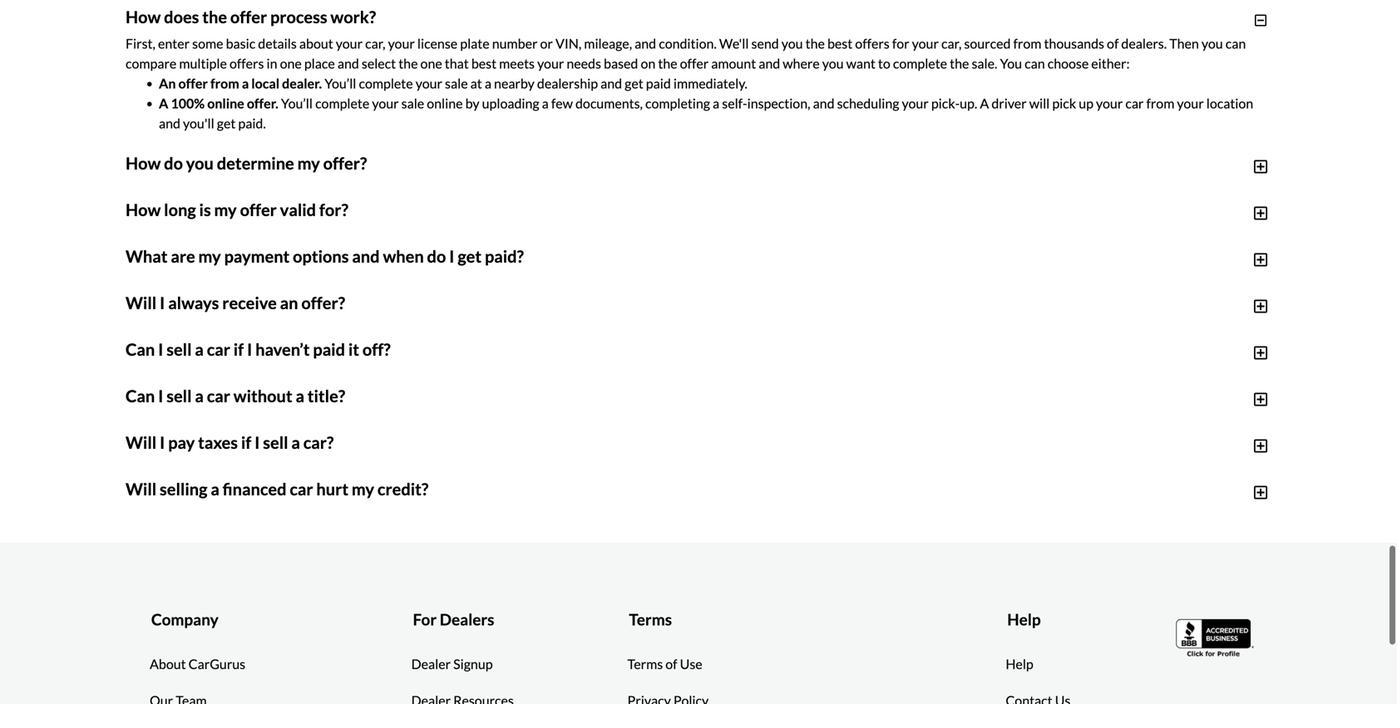 Task type: describe. For each thing, give the bounding box(es) containing it.
made
[[126, 481, 158, 497]]

driver
[[992, 95, 1027, 111]]

it left was
[[151, 455, 160, 471]]

0 horizontal spatial dealer.
[[223, 375, 263, 391]]

car up no.
[[207, 386, 230, 406]]

vary inside the rules and laws on what taxes you pay when selling your car to a private party vary by state (and in some cases even by city). the most important thing to know is that you only pay tax on any profit made from the car sale. if you sell a car for less than you paid for, there's no sales tax. however, if you sell your car for more money than you paid for it, the internal revenue services (irs) considers that a capital gain, and you'll need to report it when you file your federal and state income taxes. only then will you know if you owe any taxes. for more information, read out full guide:
[[591, 461, 617, 477]]

trade
[[384, 534, 417, 551]]

to
[[471, 375, 484, 391]]

and right place
[[338, 55, 359, 71]]

0 vertical spatial owe
[[736, 395, 761, 411]]

into inside bank transfer. link your bank account through our secure portal for the fastest, most hassle-free way to receive your funds. you'll receive payment in one to three business days. check. request a check and you'll have to wait a few hours for it to be activated before you can deposit it on pick-up day. some banks have deposit limits and may hold funds for several days before depositing the funds into your account.
[[321, 335, 344, 351]]

for inside if you're worried that selling a financed car might hurt your credit, the important point to consider is whether you can settle your debt as agreed with the lender. contact your lender and ask for your payoff balance, which is a figure based on the remainder of the loan payments plus accompanying interest and fees. if you can sell your car and settle the payoff loan with the lender, then it won't hurt your credit. if you sell your car but still can't meet the payoff balance, there are other options open to you, such as refinancing the remaining balance to make payments smaller. doing this shouldn't hurt your credit because you'll still be paying the loan back in full.
[[1211, 508, 1228, 524]]

of down in
[[126, 435, 138, 451]]

to up credit?
[[408, 455, 420, 471]]

selling down the will i pay taxes if i sell a car?
[[209, 455, 246, 471]]

few inside you'll complete your sale online by uploading a few documents, completing a self-inspection, and scheduling your pick-up. a driver will pick up your car from your location and you'll get paid.
[[552, 95, 573, 111]]

2 horizontal spatial receive
[[904, 295, 946, 311]]

0 vertical spatial local
[[252, 75, 280, 91]]

a up gain,
[[211, 480, 220, 499]]

profit
[[1230, 461, 1263, 477]]

sale inside you'll complete your sale online by uploading a few documents, completing a self-inspection, and scheduling your pick-up. a driver will pick up your car from your location and you'll get paid.
[[402, 95, 425, 111]]

to right way
[[742, 295, 754, 311]]

to left the no
[[517, 495, 530, 511]]

a up selling to a local dealer.
[[195, 340, 204, 360]]

1 vertical spatial balance,
[[472, 548, 520, 564]]

and left laws
[[182, 461, 204, 477]]

0 horizontal spatial balance,
[[165, 528, 213, 544]]

2 horizontal spatial the
[[856, 461, 878, 477]]

car?
[[303, 433, 334, 453]]

0 horizontal spatial into
[[213, 348, 237, 364]]

it left should
[[778, 415, 787, 431]]

settlement
[[479, 594, 542, 611]]

previous
[[272, 455, 322, 471]]

limits
[[999, 315, 1031, 331]]

you inside can i sell a car without a title? in most states, no. rules around car titles vary by state, but—generally speaking—if you've lost your vehicle's title, it should be possible to obtain a replacement by contacting your state's department of motor vehicles (dmv). note: obtaining a new title invalidates a car's old title.there are other reasons why you might not be in possession of your car's title, such as if the car still has a lien against it, or if it was bought from a previous owner that didn't have the title. our guide to
[[750, 435, 772, 451]]

won't
[[1200, 528, 1232, 544]]

and down "agreed"
[[918, 528, 940, 544]]

a inside the dealer will pay you on the spot. to increase your purchasing power and potentially save on taxes, consider trading in your car. by applying your trade-in value to your down payment, you can decrease or even eliminate it. depending on your state's tax laws, a trade-in could potentially save you thousands of dollars in sales tax.
[[606, 395, 613, 411]]

by up however,
[[620, 461, 634, 477]]

car down "agreed"
[[897, 528, 916, 544]]

before down check.
[[159, 335, 198, 351]]

cargurus inside if you've accepted an 100% online offer from cargurus and the offer is greater than the amount you owe on your car loan, we'll pay off your loan and send you the difference. if your offer is less than the amount you owe, you'll need to either pay off your loan before we can pay you, or pay us the difference before we can pay your lender. if you sell your car to a local dealer, the dealer will guide you through the loan settling process as part of the sale or the purchase of your next vehicle. if you're selling to an individual, you'll need to settle the outstanding auto loan with the lender, who in turn will then release the car's title (assuming they hold it—this varies by state). please note: calculating the amount you owe on your car loan isn't as simple as multiplying your monthly payment by the number of months remaining on your loan. contact your lending institution and request a payout amount to determine the exact amount. then settle that amount before selling your car.
[[420, 395, 476, 411]]

about cargurus
[[150, 656, 246, 673]]

1 a from the left
[[159, 95, 168, 111]]

it inside the rules and laws on what taxes you pay when selling your car to a private party vary by state (and in some cases even by city). the most important thing to know is that you only pay tax on any profit made from the car sale. if you sell a car for less than you paid for, there's no sales tax. however, if you sell your car for more money than you paid for it, the internal revenue services (irs) considers that a capital gain, and you'll need to report it when you file your federal and state income taxes. only then will you know if you owe any taxes. for more information, read out full guide:
[[377, 501, 385, 517]]

to down the (dmv).
[[249, 455, 261, 471]]

refinancing
[[778, 548, 843, 564]]

be inside if you're worried that selling a financed car might hurt your credit, the important point to consider is whether you can settle your debt as agreed with the lender. contact your lender and ask for your payoff balance, which is a figure based on the remainder of the loan payments plus accompanying interest and fees. if you can sell your car and settle the payoff loan with the lender, then it won't hurt your credit. if you sell your car but still can't meet the payoff balance, there are other options open to you, such as refinancing the remaining balance to make payments smaller. doing this shouldn't hurt your credit because you'll still be paying the loan back in full.
[[327, 568, 341, 584]]

1 vertical spatial when
[[365, 461, 397, 477]]

will inside you'll complete your sale online by uploading a few documents, completing a self-inspection, and scheduling your pick-up. a driver will pick up your car from your location and you'll get paid.
[[1030, 95, 1050, 111]]

vehicles
[[180, 435, 229, 451]]

then inside if you've accepted an 100% online offer from cargurus and the offer is greater than the amount you owe on your car loan, we'll pay off your loan and send you the difference. if your offer is less than the amount you owe, you'll need to either pay off your loan before we can pay you, or pay us the difference before we can pay your lender. if you sell your car to a local dealer, the dealer will guide you through the loan settling process as part of the sale or the purchase of your next vehicle. if you're selling to an individual, you'll need to settle the outstanding auto loan with the lender, who in turn will then release the car's title (assuming they hold it—this varies by state). please note: calculating the amount you owe on your car loan isn't as simple as multiplying your monthly payment by the number of months remaining on your loan. contact your lending institution and request a payout amount to determine the exact amount. then settle that amount before selling your car.
[[794, 455, 820, 471]]

on up difference
[[764, 395, 778, 411]]

you'll inside you'll complete your sale online by uploading a few documents, completing a self-inspection, and scheduling your pick-up. a driver will pick up your car from your location and you'll get paid.
[[183, 115, 214, 131]]

sell inside if you've accepted an 100% online offer from cargurus and the offer is greater than the amount you owe on your car loan, we'll pay off your loan and send you the difference. if your offer is less than the amount you owe, you'll need to either pay off your loan before we can pay you, or pay us the difference before we can pay your lender. if you sell your car to a local dealer, the dealer will guide you through the loan settling process as part of the sale or the purchase of your next vehicle. if you're selling to an individual, you'll need to settle the outstanding auto loan with the lender, who in turn will then release the car's title (assuming they hold it—this varies by state). please note: calculating the amount you owe on your car loan isn't as simple as multiplying your monthly payment by the number of months remaining on your loan. contact your lending institution and request a payout amount to determine the exact amount. then settle that amount before selling your car.
[[194, 435, 214, 451]]

0 horizontal spatial our
[[278, 534, 298, 551]]

exact
[[617, 495, 649, 511]]

how for how does the offer process work?
[[126, 7, 161, 27]]

of left use
[[666, 656, 678, 673]]

2 horizontal spatial car's
[[972, 435, 999, 451]]

for dealers
[[413, 610, 495, 630]]

shouldn't
[[1193, 548, 1246, 564]]

title inside if you've accepted an 100% online offer from cargurus and the offer is greater than the amount you owe on your car loan, we'll pay off your loan and send you the difference. if your offer is less than the amount you owe, you'll need to either pay off your loan before we can pay you, or pay us the difference before we can pay your lender. if you sell your car to a local dealer, the dealer will guide you through the loan settling process as part of the sale or the purchase of your next vehicle. if you're selling to an individual, you'll need to settle the outstanding auto loan with the lender, who in turn will then release the car's title (assuming they hold it—this varies by state). please note: calculating the amount you owe on your car loan isn't as simple as multiplying your monthly payment by the number of months remaining on your loan. contact your lending institution and request a payout amount to determine the exact amount. then settle that amount before selling your car.
[[919, 455, 943, 471]]

be inside bank transfer. link your bank account through our secure portal for the fastest, most hassle-free way to receive your funds. you'll receive payment in one to three business days. check. request a check and you'll have to wait a few hours for it to be activated before you can deposit it on pick-up day. some banks have deposit limits and may hold funds for several days before depositing the funds into your account.
[[544, 315, 558, 331]]

report
[[337, 501, 374, 517]]

offer? for how do you determine my offer?
[[323, 153, 367, 173]]

thing
[[973, 461, 1003, 477]]

and down whether
[[734, 528, 755, 544]]

how for how do you determine my offer?
[[126, 153, 161, 173]]

if down 'made'
[[126, 508, 134, 524]]

terms for terms
[[629, 610, 672, 630]]

dealer signup link
[[412, 655, 493, 675]]

possession
[[863, 435, 926, 451]]

to up possession
[[898, 415, 910, 431]]

to right the struggling
[[1081, 594, 1094, 611]]

0 vertical spatial are
[[171, 247, 195, 267]]

in inside bank transfer. link your bank account through our secure portal for the fastest, most hassle-free way to receive your funds. you'll receive payment in one to three business days. check. request a check and you'll have to wait a few hours for it to be activated before you can deposit it on pick-up day. some banks have deposit limits and may hold funds for several days before depositing the funds into your account.
[[1002, 295, 1013, 311]]

state,
[[409, 415, 441, 431]]

sale. inside the rules and laws on what taxes you pay when selling your car to a private party vary by state (and in some cases even by city). the most important thing to know is that you only pay tax on any profit made from the car sale. if you sell a car for less than you paid for, there's no sales tax. however, if you sell your car for more money than you paid for it, the internal revenue services (irs) considers that a capital gain, and you'll need to report it when you file your federal and state income taxes. only then will you know if you owe any taxes. for more information, read out full guide:
[[234, 481, 260, 497]]

1 horizontal spatial best
[[828, 35, 853, 51]]

lender. inside if you've accepted an 100% online offer from cargurus and the offer is greater than the amount you owe on your car loan, we'll pay off your loan and send you the difference. if your offer is less than the amount you owe, you'll need to either pay off your loan before we can pay you, or pay us the difference before we can pay your lender. if you sell your car to a local dealer, the dealer will guide you through the loan settling process as part of the sale or the purchase of your next vehicle. if you're selling to an individual, you'll need to settle the outstanding auto loan with the lender, who in turn will then release the car's title (assuming they hold it—this varies by state). please note: calculating the amount you owe on your car loan isn't as simple as multiplying your monthly payment by the number of months remaining on your loan. contact your lending institution and request a payout amount to determine the exact amount. then settle that amount before selling your car.
[[937, 415, 977, 431]]

0 vertical spatial taxes
[[198, 433, 238, 453]]

paying inside if you're worried that selling a financed car might hurt your credit, the important point to consider is whether you can settle your debt as agreed with the lender. contact your lender and ask for your payoff balance, which is a figure based on the remainder of the loan payments plus accompanying interest and fees. if you can sell your car and settle the payoff loan with the lender, then it won't hurt your credit. if you sell your car but still can't meet the payoff balance, there are other options open to you, such as refinancing the remaining balance to make payments smaller. doing this shouldn't hurt your credit because you'll still be paying the loan back in full.
[[344, 568, 382, 584]]

options inside alternative routes that will harm your credit include paying a settlement balance, voluntary surrender of the vehicle or repossession of the vehicle. if you're struggling to pay back your car loan, it's important to speak to the lender to see what options might be available to you.
[[384, 614, 428, 631]]

1 taxes. from the left
[[641, 501, 675, 517]]

0 vertical spatial do
[[164, 153, 183, 173]]

secure
[[451, 295, 490, 311]]

0 horizontal spatial online
[[207, 95, 244, 111]]

a inside you'll complete your sale online by uploading a few documents, completing a self-inspection, and scheduling your pick-up. a driver will pick up your car from your location and you'll get paid.
[[980, 95, 990, 111]]

portal
[[493, 295, 528, 311]]

there
[[523, 548, 554, 564]]

local inside if you've accepted an 100% online offer from cargurus and the offer is greater than the amount you owe on your car loan, we'll pay off your loan and send you the difference. if your offer is less than the amount you owe, you'll need to either pay off your loan before we can pay you, or pay us the difference before we can pay your lender. if you sell your car to a local dealer, the dealer will guide you through the loan settling process as part of the sale or the purchase of your next vehicle. if you're selling to an individual, you'll need to settle the outstanding auto loan with the lender, who in turn will then release the car's title (assuming they hold it—this varies by state). please note: calculating the amount you owe on your car loan isn't as simple as multiplying your monthly payment by the number of months remaining on your loan. contact your lending institution and request a payout amount to determine the exact amount. then settle that amount before selling your car.
[[291, 435, 318, 451]]

get left paid?
[[458, 247, 482, 267]]

for right portal
[[530, 295, 548, 311]]

isn't
[[440, 475, 464, 491]]

car up varies
[[1108, 435, 1126, 451]]

offer left it.
[[357, 395, 386, 411]]

guide: inside the rules and laws on what taxes you pay when selling your car to a private party vary by state (and in some cases even by city). the most important thing to know is that you only pay tax on any profit made from the car sale. if you sell a car for less than you paid for, there's no sales tax. however, if you sell your car for more money than you paid for it, the internal revenue services (irs) considers that a capital gain, and you'll need to report it when you file your federal and state income taxes. only then will you know if you owe any taxes. for more information, read out full guide:
[[1143, 501, 1178, 517]]

what inside the rules and laws on what taxes you pay when selling your car to a private party vary by state (and in some cases even by city). the most important thing to know is that you only pay tax on any profit made from the car sale. if you sell a car for less than you paid for, there's no sales tax. however, if you sell your car for more money than you paid for it, the internal revenue services (irs) considers that a capital gain, and you'll need to report it when you file your federal and state income taxes. only then will you know if you owe any taxes. for more information, read out full guide:
[[252, 461, 281, 477]]

1 vertical spatial owe
[[318, 475, 342, 491]]

and down the no
[[540, 501, 562, 517]]

0 horizontal spatial one
[[280, 55, 302, 71]]

number inside if you've accepted an 100% online offer from cargurus and the offer is greater than the amount you owe on your car loan, we'll pay off your loan and send you the difference. if your offer is less than the amount you owe, you'll need to either pay off your loan before we can pay you, or pay us the difference before we can pay your lender. if you sell your car to a local dealer, the dealer will guide you through the loan settling process as part of the sale or the purchase of your next vehicle. if you're selling to an individual, you'll need to settle the outstanding auto loan with the lender, who in turn will then release the car's title (assuming they hold it—this varies by state). please note: calculating the amount you owe on your car loan isn't as simple as multiplying your monthly payment by the number of months remaining on your loan. contact your lending institution and request a payout amount to determine the exact amount. then settle that amount before selling your car.
[[777, 475, 823, 491]]

note:
[[276, 435, 309, 451]]

hurt up alternative
[[126, 568, 151, 584]]

0 horizontal spatial have
[[355, 315, 383, 331]]

if down (and at bottom left
[[669, 481, 677, 497]]

0 horizontal spatial offers
[[230, 55, 264, 71]]

by right "only"
[[1144, 455, 1158, 471]]

0 vertical spatial off
[[914, 395, 930, 411]]

2 vertical spatial when
[[388, 501, 420, 517]]

and left may
[[1033, 315, 1055, 331]]

0 horizontal spatial local
[[193, 375, 221, 391]]

funds.
[[832, 295, 867, 311]]

title.there
[[557, 435, 616, 451]]

the inside the dealer will pay you on the spot. to increase your purchasing power and potentially save on taxes, consider trading in your car. by applying your trade-in value to your down payment, you can decrease or even eliminate it. depending on your state's tax laws, a trade-in could potentially save you thousands of dollars in sales tax.
[[418, 375, 437, 391]]

isn't
[[495, 534, 520, 551]]

signup
[[454, 656, 493, 673]]

of right part
[[740, 435, 751, 451]]

pay inside alternative routes that will harm your credit include paying a settlement balance, voluntary surrender of the vehicle or repossession of the vehicle. if you're struggling to pay back your car loan, it's important to speak to the lender to see what options might be available to you.
[[1096, 594, 1117, 611]]

1 horizontal spatial car
[[442, 534, 463, 551]]

dealer inside the dealer will pay you on the spot. to increase your purchasing power and potentially save on taxes, consider trading in your car. by applying your trade-in value to your down payment, you can decrease or even eliminate it. depending on your state's tax laws, a trade-in could potentially save you thousands of dollars in sales tax.
[[291, 375, 327, 391]]

to down interest
[[691, 548, 704, 564]]

0 horizontal spatial payoff
[[126, 528, 163, 544]]

a left self-
[[713, 95, 720, 111]]

to up to
[[480, 348, 493, 364]]

0 horizontal spatial selling
[[126, 375, 165, 391]]

to left you. at the left bottom
[[538, 614, 550, 631]]

0 horizontal spatial title,
[[749, 415, 776, 431]]

loan down internal
[[1039, 528, 1064, 544]]

we'll
[[720, 35, 749, 51]]

100% inside if you've accepted an 100% online offer from cargurus and the offer is greater than the amount you owe on your car loan, we'll pay off your loan and send you the difference. if your offer is less than the amount you owe, you'll need to either pay off your loan before we can pay you, or pay us the difference before we can pay your lender. if you sell your car to a local dealer, the dealer will guide you through the loan settling process as part of the sale or the purchase of your next vehicle. if you're selling to an individual, you'll need to settle the outstanding auto loan with the lender, who in turn will then release the car's title (assuming they hold it—this varies by state). please note: calculating the amount you owe on your car loan isn't as simple as multiplying your monthly payment by the number of months remaining on your loan. contact your lending institution and request a payout amount to determine the exact amount. then settle that amount before selling your car.
[[283, 395, 316, 411]]

of inside first, enter some basic details about your car, your license plate number or vin, mileage, and condition. we'll send you the best offers for your car, sourced from thousands of dealers. then you can compare multiple offers in one place and select the one that best meets your needs based on the offer amount and where you want to complete the sale. you can choose either:
[[1108, 35, 1119, 51]]

invalidates
[[431, 435, 494, 451]]

three
[[1055, 295, 1087, 311]]

or down could
[[662, 415, 675, 431]]

0 horizontal spatial car's
[[506, 435, 533, 451]]

wait
[[400, 315, 426, 331]]

still left list
[[614, 348, 635, 364]]

income
[[596, 501, 639, 517]]

0 vertical spatial determine
[[217, 153, 294, 173]]

0 horizontal spatial receive
[[222, 293, 277, 313]]

i up check.
[[160, 293, 165, 313]]

terms of use
[[628, 656, 703, 673]]

tax. inside the dealer will pay you on the spot. to increase your purchasing power and potentially save on taxes, consider trading in your car. by applying your trade-in value to your down payment, you can decrease or even eliminate it. depending on your state's tax laws, a trade-in could potentially save you thousands of dollars in sales tax.
[[981, 395, 1002, 411]]

pick- inside you'll complete your sale online by uploading a few documents, completing a self-inspection, and scheduling your pick-up. a driver will pick up your car from your location and you'll get paid.
[[932, 95, 960, 111]]

hours
[[462, 315, 495, 331]]

that inside can i sell a car without a title? in most states, no. rules around car titles vary by state, but—generally speaking—if you've lost your vehicle's title, it should be possible to obtain a replacement by contacting your state's department of motor vehicles (dmv). note: obtaining a new title invalidates a car's old title.there are other reasons why you might not be in possession of your car's title, such as if the car still has a lien against it, or if it was bought from a previous owner that didn't have the title. our guide to
[[365, 455, 389, 471]]

or inside the dealer will pay you on the spot. to increase your purchasing power and potentially save on taxes, consider trading in your car. by applying your trade-in value to your down payment, you can decrease or even eliminate it. depending on your state's tax laws, a trade-in could potentially save you thousands of dollars in sales tax.
[[284, 395, 297, 411]]

if up it—this
[[1076, 435, 1083, 451]]

list
[[637, 348, 655, 364]]

2 horizontal spatial need
[[377, 455, 405, 471]]

offer up basic
[[230, 7, 267, 27]]

important inside alternative routes that will harm your credit include paying a settlement balance, voluntary surrender of the vehicle or repossession of the vehicle. if you're struggling to pay back your car loan, it's important to speak to the lender to see what options might be available to you.
[[126, 614, 184, 631]]

of down "obtain"
[[929, 435, 940, 451]]

sell down who
[[704, 481, 723, 497]]

determine inside if you've accepted an 100% online offer from cargurus and the offer is greater than the amount you owe on your car loan, we'll pay off your loan and send you the difference. if your offer is less than the amount you owe, you'll need to either pay off your loan before we can pay you, or pay us the difference before we can pay your lender. if you sell your car to a local dealer, the dealer will guide you through the loan settling process as part of the sale or the purchase of your next vehicle. if you're selling to an individual, you'll need to settle the outstanding auto loan with the lender, who in turn will then release the car's title (assuming they hold it—this varies by state). please note: calculating the amount you owe on your car loan isn't as simple as multiplying your monthly payment by the number of months remaining on your loan. contact your lending institution and request a payout amount to determine the exact amount. then settle that amount before selling your car.
[[532, 495, 593, 511]]

offer? for will i always receive an offer?
[[302, 293, 345, 313]]

vehicle. inside if you've accepted an 100% online offer from cargurus and the offer is greater than the amount you owe on your car loan, we'll pay off your loan and send you the difference. if your offer is less than the amount you owe, you'll need to either pay off your loan before we can pay you, or pay us the difference before we can pay your lender. if you sell your car to a local dealer, the dealer will guide you through the loan settling process as part of the sale or the purchase of your next vehicle. if you're selling to an individual, you'll need to settle the outstanding auto loan with the lender, who in turn will then release the car's title (assuming they hold it—this varies by state). please note: calculating the amount you owe on your car loan isn't as simple as multiplying your monthly payment by the number of months remaining on your loan. contact your lending institution and request a payout amount to determine the exact amount. then settle that amount before selling your car.
[[967, 435, 1010, 451]]

0 vertical spatial any
[[239, 348, 260, 364]]

if inside the rules and laws on what taxes you pay when selling your car to a private party vary by state (and in some cases even by city). the most important thing to know is that you only pay tax on any profit made from the car sale. if you sell a car for less than you paid for, there's no sales tax. however, if you sell your car for more money than you paid for it, the internal revenue services (irs) considers that a capital gain, and you'll need to report it when you file your federal and state income taxes. only then will you know if you owe any taxes. for more information, read out full guide:
[[262, 481, 271, 497]]

scheduling
[[838, 95, 900, 111]]

can inside the dealer will pay you on the spot. to increase your purchasing power and potentially save on taxes, consider trading in your car. by applying your trade-in value to your down payment, you can decrease or even eliminate it. depending on your state's tax laws, a trade-in could potentially save you thousands of dollars in sales tax.
[[206, 395, 226, 411]]

and up account
[[352, 247, 380, 267]]

will for will i pay taxes if i sell a car?
[[126, 433, 157, 453]]

1 horizontal spatial receive
[[757, 295, 800, 311]]

0 horizontal spatial payments
[[514, 528, 571, 544]]

if your car falls into any of these categories and you're unable to get an offer, you can still list your used car privately with us.
[[126, 348, 837, 364]]

some inside first, enter some basic details about your car, your license plate number or vin, mileage, and condition. we'll send you the best offers for your car, sourced from thousands of dealers. then you can compare multiple offers in one place and select the one that best meets your needs based on the offer amount and where you want to complete the sale. you can choose either:
[[192, 35, 223, 51]]

in up lost
[[651, 395, 662, 411]]

terms for terms of use
[[628, 656, 663, 673]]

amount.
[[651, 495, 699, 511]]

i down check.
[[158, 340, 163, 360]]

might inside if you're worried that selling a financed car might hurt your credit, the important point to consider is whether you can settle your debt as agreed with the lender. contact your lender and ask for your payoff balance, which is a figure based on the remainder of the loan payments plus accompanying interest and fees. if you can sell your car and settle the payoff loan with the lender, then it won't hurt your credit. if you sell your car but still can't meet the payoff balance, there are other options open to you, such as refinancing the remaining balance to make payments smaller. doing this shouldn't hurt your credit because you'll still be paying the loan back in full.
[[374, 508, 407, 524]]

depending
[[400, 395, 464, 411]]

through inside if you've accepted an 100% online offer from cargurus and the offer is greater than the amount you owe on your car loan, we'll pay off your loan and send you the difference. if your offer is less than the amount you owe, you'll need to either pay off your loan before we can pay you, or pay us the difference before we can pay your lender. if you sell your car to a local dealer, the dealer will guide you through the loan settling process as part of the sale or the purchase of your next vehicle. if you're selling to an individual, you'll need to settle the outstanding auto loan with the lender, who in turn will then release the car's title (assuming they hold it—this varies by state). please note: calculating the amount you owe on your car loan isn't as simple as multiplying your monthly payment by the number of months remaining on your loan. contact your lending institution and request a payout amount to determine the exact amount. then settle that amount before selling your car.
[[505, 435, 552, 451]]

can up location
[[1226, 35, 1247, 51]]

can i sell a car without a title? in most states, no. rules around car titles vary by state, but—generally speaking—if you've lost your vehicle's title, it should be possible to obtain a replacement by contacting your state's department of motor vehicles (dmv). note: obtaining a new title invalidates a car's old title.there are other reasons why you might not be in possession of your car's title, such as if the car still has a lien against it, or if it was bought from a previous owner that didn't have the title. our guide to
[[126, 386, 1264, 471]]

a left title?
[[296, 386, 304, 406]]

before up not
[[801, 415, 840, 431]]

from inside can i sell a car without a title? in most states, no. rules around car titles vary by state, but—generally speaking—if you've lost your vehicle's title, it should be possible to obtain a replacement by contacting your state's department of motor vehicles (dmv). note: obtaining a new title invalidates a car's old title.there are other reasons why you might not be in possession of your car's title, such as if the car still has a lien against it, or if it was bought from a previous owner that didn't have the title. our guide to
[[232, 455, 260, 471]]

settling
[[604, 435, 647, 451]]

1 horizontal spatial one
[[421, 55, 442, 71]]

hurt up remainder
[[410, 508, 435, 524]]

my right long
[[214, 200, 237, 220]]

sell down individual,
[[297, 481, 317, 497]]

basic
[[226, 35, 256, 51]]

can for can i sell a car without a title? in most states, no. rules around car titles vary by state, but—generally speaking—if you've lost your vehicle's title, it should be possible to obtain a replacement by contacting your state's department of motor vehicles (dmv). note: obtaining a new title invalidates a car's old title.there are other reasons why you might not be in possession of your car's title, such as if the car still has a lien against it, or if it was bought from a previous owner that didn't have the title. our guide to
[[126, 386, 155, 406]]

with left us.
[[792, 348, 818, 364]]

you, inside if you've accepted an 100% online offer from cargurus and the offer is greater than the amount you owe on your car loan, we'll pay off your loan and send you the difference. if your offer is less than the amount you owe, you'll need to either pay off your loan before we can pay you, or pay us the difference before we can pay your lender. if you sell your car to a local dealer, the dealer will guide you through the loan settling process as part of the sale or the purchase of your next vehicle. if you're selling to an individual, you'll need to settle the outstanding auto loan with the lender, who in turn will then release the car's title (assuming they hold it—this varies by state). please note: calculating the amount you owe on your car loan isn't as simple as multiplying your monthly payment by the number of months remaining on your loan. contact your lending institution and request a payout amount to determine the exact amount. then settle that amount before selling your car.
[[636, 415, 660, 431]]

0 horizontal spatial guide:
[[301, 534, 336, 551]]

to up 'payment,'
[[168, 375, 180, 391]]

car up car?
[[311, 415, 330, 431]]

a up next
[[953, 415, 960, 431]]

to left wait
[[386, 315, 398, 331]]

laws
[[206, 461, 232, 477]]

0 horizontal spatial payment
[[224, 247, 290, 267]]

title.
[[479, 455, 505, 471]]

a right trade
[[433, 534, 440, 551]]

from inside if you've accepted an 100% online offer from cargurus and the offer is greater than the amount you owe on your car loan, we'll pay off your loan and send you the difference. if your offer is less than the amount you owe, you'll need to either pay off your loan before we can pay you, or pay us the difference before we can pay your lender. if you sell your car to a local dealer, the dealer will guide you through the loan settling process as part of the sale or the purchase of your next vehicle. if you're selling to an individual, you'll need to settle the outstanding auto loan with the lender, who in turn will then release the car's title (assuming they hold it—this varies by state). please note: calculating the amount you owe on your car loan isn't as simple as multiplying your monthly payment by the number of months remaining on your loan. contact your lending institution and request a payout amount to determine the exact amount. then settle that amount before selling your car.
[[389, 395, 417, 411]]

either:
[[1092, 55, 1130, 71]]

(assuming
[[945, 455, 1004, 471]]

selling to a local dealer.
[[126, 375, 263, 391]]

you're inside if you're worried that selling a financed car might hurt your credit, the important point to consider is whether you can settle your debt as agreed with the lender. contact your lender and ask for your payoff balance, which is a figure based on the remainder of the loan payments plus accompanying interest and fees. if you can sell your car and settle the payoff loan with the lender, then it won't hurt your credit. if you sell your car but still can't meet the payoff balance, there are other options open to you, such as refinancing the remaining balance to make payments smaller. doing this shouldn't hurt your credit because you'll still be paying the loan back in full.
[[137, 508, 173, 524]]

always
[[168, 293, 219, 313]]

struggling
[[1021, 594, 1079, 611]]

0 vertical spatial trade-
[[1108, 375, 1143, 391]]

on inside first, enter some basic details about your car, your license plate number or vin, mileage, and condition. we'll send you the best offers for your car, sourced from thousands of dealers. then you can compare multiple offers in one place and select the one that best meets your needs based on the offer amount and where you want to complete the sale. you can choose either:
[[641, 55, 656, 71]]

car inside alternative routes that will harm your credit include paying a settlement balance, voluntary surrender of the vehicle or repossession of the vehicle. if you're struggling to pay back your car loan, it's important to speak to the lender to see what options might be available to you.
[[1179, 594, 1197, 611]]

sell up because
[[230, 548, 250, 564]]

0 horizontal spatial more
[[148, 534, 179, 551]]

will for will selling a financed car hurt my credit?
[[126, 480, 157, 499]]

titles
[[332, 415, 362, 431]]

2 horizontal spatial have
[[923, 315, 950, 331]]

that up taxes
[[126, 501, 150, 517]]

sell down check.
[[167, 340, 192, 360]]

how long is my offer valid for?
[[126, 200, 349, 220]]

1 vertical spatial state
[[564, 501, 594, 517]]

from inside first, enter some basic details about your car, your license plate number or vin, mileage, and condition. we'll send you the best offers for your car, sourced from thousands of dealers. then you can compare multiple offers in one place and select the one that best meets your needs based on the offer amount and where you want to complete the sale. you can choose either:
[[1014, 35, 1042, 51]]

if down request
[[234, 340, 244, 360]]

make
[[991, 548, 1022, 564]]

if up was
[[159, 435, 168, 451]]

to down but
[[315, 614, 327, 631]]

0 vertical spatial when
[[383, 247, 424, 267]]

routes
[[194, 594, 232, 611]]

in inside if you've accepted an 100% online offer from cargurus and the offer is greater than the amount you owe on your car loan, we'll pay off your loan and send you the difference. if your offer is less than the amount you owe, you'll need to either pay off your loan before we can pay you, or pay us the difference before we can pay your lender. if you sell your car to a local dealer, the dealer will guide you through the loan settling process as part of the sale or the purchase of your next vehicle. if you're selling to an individual, you'll need to settle the outstanding auto loan with the lender, who in turn will then release the car's title (assuming they hold it—this varies by state). please note: calculating the amount you owe on your car loan isn't as simple as multiplying your monthly payment by the number of months remaining on your loan. contact your lending institution and request a payout amount to determine the exact amount. then settle that amount before selling your car.
[[729, 455, 740, 471]]

difference
[[739, 415, 798, 431]]

offer up the department
[[1196, 395, 1224, 411]]

company
[[151, 610, 219, 630]]

will for will i always receive an offer?
[[126, 293, 157, 313]]

send inside first, enter some basic details about your car, your license plate number or vin, mileage, and condition. we'll send you the best offers for your car, sourced from thousands of dealers. then you can compare multiple offers in one place and select the one that best meets your needs based on the offer amount and where you want to complete the sale. you can choose either:
[[752, 35, 779, 51]]

can i sell a car if i haven't paid it off?
[[126, 340, 391, 360]]

repossession
[[810, 594, 885, 611]]

and inside the dealer will pay you on the spot. to increase your purchasing power and potentially save on taxes, consider trading in your car. by applying your trade-in value to your down payment, you can decrease or even eliminate it. depending on your state's tax laws, a trade-in could potentially save you thousands of dollars in sales tax.
[[674, 375, 696, 391]]

only
[[677, 501, 706, 517]]

settle down cases
[[734, 495, 767, 511]]

to left make
[[976, 548, 988, 564]]

most inside bank transfer. link your bank account through our secure portal for the fastest, most hassle-free way to receive your funds. you'll receive payment in one to three business days. check. request a check and you'll have to wait a few hours for it to be activated before you can deposit it on pick-up day. some banks have deposit limits and may hold funds for several days before depositing the funds into your account.
[[617, 295, 646, 311]]

1 horizontal spatial know
[[1021, 461, 1053, 477]]

in inside if you're worried that selling a financed car might hurt your credit, the important point to consider is whether you can settle your debt as agreed with the lender. contact your lender and ask for your payoff balance, which is a figure based on the remainder of the loan payments plus accompanying interest and fees. if you can sell your car and settle the payoff loan with the lender, then it won't hurt your credit. if you sell your car but still can't meet the payoff balance, there are other options open to you, such as refinancing the remaining balance to make payments smaller. doing this shouldn't hurt your credit because you'll still be paying the loan back in full.
[[464, 568, 475, 584]]

1 horizontal spatial sale
[[445, 75, 468, 91]]

bought
[[188, 455, 229, 471]]

1 horizontal spatial more
[[796, 481, 827, 497]]

1 horizontal spatial payments
[[1025, 548, 1081, 564]]

0 horizontal spatial options
[[293, 247, 349, 267]]

even inside the rules and laws on what taxes you pay when selling your car to a private party vary by state (and in some cases even by city). the most important thing to know is that you only pay tax on any profit made from the car sale. if you sell a car for less than you paid for, there's no sales tax. however, if you sell your car for more money than you paid for it, the internal revenue services (irs) considers that a capital gain, and you'll need to report it when you file your federal and state income taxes. only then will you know if you owe any taxes. for more information, read out full guide:
[[778, 461, 806, 477]]

multiplying
[[537, 475, 602, 491]]

that inside first, enter some basic details about your car, your license plate number or vin, mileage, and condition. we'll send you the best offers for your car, sourced from thousands of dealers. then you can compare multiple offers in one place and select the one that best meets your needs based on the offer amount and where you want to complete the sale. you can choose either:
[[445, 55, 469, 71]]

2 car, from the left
[[942, 35, 962, 51]]

in
[[126, 415, 137, 431]]

it, inside the rules and laws on what taxes you pay when selling your car to a private party vary by state (and in some cases even by city). the most important thing to know is that you only pay tax on any profit made from the car sale. if you sell a car for less than you paid for, there's no sales tax. however, if you sell your car for more money than you paid for it, the internal revenue services (irs) considers that a capital gain, and you'll need to report it when you file your federal and state income taxes. only then will you know if you owe any taxes. for more information, read out full guide:
[[971, 481, 983, 497]]

1 vertical spatial complete
[[359, 75, 413, 91]]

a up there's
[[504, 461, 511, 477]]

1 vertical spatial help
[[1006, 656, 1034, 673]]

can right you
[[1025, 55, 1046, 71]]

but—generally
[[444, 415, 528, 431]]

0 vertical spatial save
[[764, 375, 790, 391]]

lender inside if you're worried that selling a financed car might hurt your credit, the important point to consider is whether you can settle your debt as agreed with the lender. contact your lender and ask for your payoff balance, which is a figure based on the remainder of the loan payments plus accompanying interest and fees. if you can sell your car and settle the payoff loan with the lender, then it won't hurt your credit. if you sell your car but still can't meet the payoff balance, there are other options open to you, such as refinancing the remaining balance to make payments smaller. doing this shouldn't hurt your credit because you'll still be paying the loan back in full.
[[1125, 508, 1162, 524]]

calculating
[[159, 475, 222, 491]]

you'll inside bank transfer. link your bank account through our secure portal for the fastest, most hassle-free way to receive your funds. you'll receive payment in one to three business days. check. request a check and you'll have to wait a few hours for it to be activated before you can deposit it on pick-up day. some banks have deposit limits and may hold funds for several days before depositing the funds into your account.
[[869, 295, 901, 311]]

hurt down owner
[[317, 480, 349, 499]]

gain,
[[203, 501, 230, 517]]

department
[[1188, 415, 1260, 431]]

can't
[[348, 548, 376, 564]]

with down "read" at the right
[[1067, 528, 1093, 544]]

decrease
[[229, 395, 281, 411]]

some inside the rules and laws on what taxes you pay when selling your car to a private party vary by state (and in some cases even by city). the most important thing to know is that you only pay tax on any profit made from the car sale. if you sell a car for less than you paid for, there's no sales tax. however, if you sell your car for more money than you paid for it, the internal revenue services (irs) considers that a capital gain, and you'll need to report it when you file your federal and state income taxes. only then will you know if you owe any taxes. for more information, read out full guide:
[[710, 461, 741, 477]]

car down cases
[[755, 481, 773, 497]]

if right credit.
[[195, 548, 203, 564]]

will inside the rules and laws on what taxes you pay when selling your car to a private party vary by state (and in some cases even by city). the most important thing to know is that you only pay tax on any profit made from the car sale. if you sell a car for less than you paid for, there's no sales tax. however, if you sell your car for more money than you paid for it, the internal revenue services (irs) considers that a capital gain, and you'll need to report it when you file your federal and state income taxes. only then will you know if you owe any taxes. for more information, read out full guide:
[[737, 501, 758, 517]]

an offer from a local dealer. you'll complete your sale at a nearby dealership and get paid immediately.
[[159, 75, 748, 91]]

0 vertical spatial state
[[636, 461, 666, 477]]

as down "fees."
[[762, 548, 775, 564]]

as inside can i sell a car without a title? in most states, no. rules around car titles vary by state, but—generally speaking—if you've lost your vehicle's title, it should be possible to obtain a replacement by contacting your state's department of motor vehicles (dmv). note: obtaining a new title invalidates a car's old title.there are other reasons why you might not be in possession of your car's title, such as if the car still has a lien against it, or if it was bought from a previous owner that didn't have the title. our guide to
[[1060, 435, 1073, 451]]

payment inside if you've accepted an 100% online offer from cargurus and the offer is greater than the amount you owe on your car loan, we'll pay off your loan and send you the difference. if your offer is less than the amount you owe, you'll need to either pay off your loan before we can pay you, or pay us the difference before we can pay your lender. if you sell your car to a local dealer, the dealer will guide you through the loan settling process as part of the sale or the purchase of your next vehicle. if you're selling to an individual, you'll need to settle the outstanding auto loan with the lender, who in turn will then release the car's title (assuming they hold it—this varies by state). please note: calculating the amount you owe on your car loan isn't as simple as multiplying your monthly payment by the number of months remaining on your loan. contact your lending institution and request a payout amount to determine the exact amount. then settle that amount before selling your car.
[[685, 475, 736, 491]]

it.
[[387, 395, 398, 411]]

that inside if you've accepted an 100% online offer from cargurus and the offer is greater than the amount you owe on your car loan, we'll pay off your loan and send you the difference. if your offer is less than the amount you owe, you'll need to either pay off your loan before we can pay you, or pay us the difference before we can pay your lender. if you sell your car to a local dealer, the dealer will guide you through the loan settling process as part of the sale or the purchase of your next vehicle. if you're selling to an individual, you'll need to settle the outstanding auto loan with the lender, who in turn will then release the car's title (assuming they hold it—this varies by state). please note: calculating the amount you owe on your car loan isn't as simple as multiplying your monthly payment by the number of months remaining on your loan. contact your lending institution and request a payout amount to determine the exact amount. then settle that amount before selling your car.
[[769, 495, 793, 511]]

lender, inside if you're worried that selling a financed car might hurt your credit, the important point to consider is whether you can settle your debt as agreed with the lender. contact your lender and ask for your payoff balance, which is a figure based on the remainder of the loan payments plus accompanying interest and fees. if you can sell your car and settle the payoff loan with the lender, then it won't hurt your credit. if you sell your car but still can't meet the payoff balance, there are other options open to you, such as refinancing the remaining balance to make payments smaller. doing this shouldn't hurt your credit because you'll still be paying the loan back in full.
[[1117, 528, 1157, 544]]

the for rules
[[126, 461, 148, 477]]

dealers.
[[1122, 35, 1168, 51]]

0 horizontal spatial see
[[256, 534, 275, 551]]

to left trade
[[369, 534, 381, 551]]

the for dealer
[[266, 375, 288, 391]]

is right long
[[199, 200, 211, 220]]

2 vertical spatial any
[[881, 501, 901, 517]]

next
[[938, 435, 964, 451]]

can for can i sell a car if i haven't paid it off?
[[126, 340, 155, 360]]

self-
[[722, 95, 748, 111]]

1 vertical spatial potentially
[[699, 395, 762, 411]]

are inside can i sell a car without a title? in most states, no. rules around car titles vary by state, but—generally speaking—if you've lost your vehicle's title, it should be possible to obtain a replacement by contacting your state's department of motor vehicles (dmv). note: obtaining a new title invalidates a car's old title.there are other reasons why you might not be in possession of your car's title, such as if the car still has a lien against it, or if it was bought from a previous owner that didn't have the title. our guide to
[[619, 435, 638, 451]]

dealer signup
[[412, 656, 493, 673]]

the dealer will pay you on the spot. to increase your purchasing power and potentially save on taxes, consider trading in your car. by applying your trade-in value to your down payment, you can decrease or even eliminate it. depending on your state's tax laws, a trade-in could potentially save you thousands of dollars in sales tax.
[[126, 375, 1268, 411]]

0 vertical spatial help
[[1008, 610, 1041, 630]]

institution
[[283, 495, 344, 511]]

and down "bank"
[[297, 315, 319, 331]]

1 vertical spatial off
[[452, 415, 469, 431]]

through inside bank transfer. link your bank account through our secure portal for the fastest, most hassle-free way to receive your funds. you'll receive payment in one to three business days. check. request a check and you'll have to wait a few hours for it to be activated before you can deposit it on pick-up day. some banks have deposit limits and may hold funds for several days before depositing the funds into your account.
[[379, 295, 426, 311]]

0 horizontal spatial best
[[472, 55, 497, 71]]

to up offer,
[[529, 315, 541, 331]]

then inside first, enter some basic details about your car, your license plate number or vin, mileage, and condition. we'll send you the best offers for your car, sourced from thousands of dealers. then you can compare multiple offers in one place and select the one that best meets your needs based on the offer amount and where you want to complete the sale. you can choose either:
[[1170, 35, 1200, 51]]

for,
[[475, 481, 494, 497]]

1 horizontal spatial payoff
[[433, 548, 470, 564]]

remaining inside if you've accepted an 100% online offer from cargurus and the offer is greater than the amount you owe on your car loan, we'll pay off your loan and send you the difference. if your offer is less than the amount you owe, you'll need to either pay off your loan before we can pay you, or pay us the difference before we can pay your lender. if you sell your car to a local dealer, the dealer will guide you through the loan settling process as part of the sale or the purchase of your next vehicle. if you're selling to an individual, you'll need to settle the outstanding auto loan with the lender, who in turn will then release the car's title (assuming they hold it—this varies by state). please note: calculating the amount you owe on your car loan isn't as simple as multiplying your monthly payment by the number of months remaining on your loan. contact your lending institution and request a payout amount to determine the exact amount. then settle that amount before selling your car.
[[886, 475, 945, 491]]

1 horizontal spatial funds
[[1113, 315, 1145, 331]]

for up "fees."
[[776, 481, 793, 497]]

1 vertical spatial more
[[963, 501, 993, 517]]

2 horizontal spatial payoff
[[1000, 528, 1037, 544]]

several
[[1167, 315, 1209, 331]]

and up documents,
[[601, 75, 622, 91]]

greater
[[568, 395, 611, 411]]

us.
[[821, 348, 837, 364]]

money
[[829, 481, 868, 497]]

select
[[362, 55, 396, 71]]

will down state,
[[423, 435, 444, 451]]

it up privately
[[751, 315, 760, 331]]

sell inside can i sell a car without a title? in most states, no. rules around car titles vary by state, but—generally speaking—if you've lost your vehicle's title, it should be possible to obtain a replacement by contacting your state's department of motor vehicles (dmv). note: obtaining a new title invalidates a car's old title.there are other reasons why you might not be in possession of your car's title, such as if the car still has a lien against it, or if it was bought from a previous owner that didn't have the title. our guide to
[[167, 386, 192, 406]]

consider inside if you're worried that selling a financed car might hurt your credit, the important point to consider is whether you can settle your debt as agreed with the lender. contact your lender and ask for your payoff balance, which is a figure based on the remainder of the loan payments plus accompanying interest and fees. if you can sell your car and settle the payoff loan with the lender, then it won't hurt your credit. if you sell your car but still can't meet the payoff balance, there are other options open to you, such as refinancing the remaining balance to make payments smaller. doing this shouldn't hurt your credit because you'll still be paying the loan back in full.
[[638, 508, 688, 524]]

car. inside the dealer will pay you on the spot. to increase your purchasing power and potentially save on taxes, consider trading in your car. by applying your trade-in value to your down payment, you can decrease or even eliminate it. depending on your state's tax laws, a trade-in could potentially save you thousands of dollars in sales tax.
[[985, 375, 1006, 391]]

is up speaking—if
[[556, 395, 566, 411]]

financed inside if you're worried that selling a financed car might hurt your credit, the important point to consider is whether you can settle your debt as agreed with the lender. contact your lender and ask for your payoff balance, which is a figure based on the remainder of the loan payments plus accompanying interest and fees. if you can sell your car and settle the payoff loan with the lender, then it won't hurt your credit. if you sell your car but still can't meet the payoff balance, there are other options open to you, such as refinancing the remaining balance to make payments smaller. doing this shouldn't hurt your credit because you'll still be paying the loan back in full.
[[300, 508, 350, 524]]

0 vertical spatial potentially
[[698, 375, 761, 391]]

if down 'city).'
[[819, 501, 827, 517]]

car down previous
[[290, 480, 313, 499]]

still down but
[[303, 568, 324, 584]]

get inside you'll complete your sale online by uploading a few documents, completing a self-inspection, and scheduling your pick-up. a driver will pick up your car from your location and you'll get paid.
[[217, 115, 236, 131]]

is inside the rules and laws on what taxes you pay when selling your car to a private party vary by state (and in some cases even by city). the most important thing to know is that you only pay tax on any profit made from the car sale. if you sell a car for less than you paid for, there's no sales tax. however, if you sell your car for more money than you paid for it, the internal revenue services (irs) considers that a capital gain, and you'll need to report it when you file your federal and state income taxes. only then will you know if you owe any taxes. for more information, read out full guide:
[[1055, 461, 1064, 477]]

which
[[215, 528, 250, 544]]

1 vertical spatial information,
[[181, 534, 253, 551]]

for down portal
[[498, 315, 515, 331]]

get up increase
[[495, 348, 514, 364]]

0 vertical spatial financed
[[223, 480, 287, 499]]

on inside bank transfer. link your bank account through our secure portal for the fastest, most hassle-free way to receive your funds. you'll receive payment in one to three business days. check. request a check and you'll have to wait a few hours for it to be activated before you can deposit it on pick-up day. some banks have deposit limits and may hold funds for several days before depositing the funds into your account.
[[762, 315, 777, 331]]

0 horizontal spatial cargurus
[[189, 656, 246, 673]]

a left new
[[369, 435, 375, 451]]

1 vertical spatial save
[[765, 395, 790, 411]]

an up 'check'
[[280, 293, 298, 313]]

payment inside bank transfer. link your bank account through our secure portal for the fastest, most hassle-free way to receive your funds. you'll receive payment in one to three business days. check. request a check and you'll have to wait a few hours for it to be activated before you can deposit it on pick-up day. some banks have deposit limits and may hold funds for several days before depositing the funds into your account.
[[949, 295, 1000, 311]]

why
[[723, 435, 748, 451]]

it left off?
[[349, 340, 359, 360]]



Task type: locate. For each thing, give the bounding box(es) containing it.
2 deposit from the left
[[953, 315, 996, 331]]

surrender
[[654, 594, 712, 611]]

0 vertical spatial you're
[[170, 455, 207, 471]]

a
[[242, 75, 249, 91], [485, 75, 492, 91], [542, 95, 549, 111], [713, 95, 720, 111], [252, 315, 258, 331], [428, 315, 435, 331], [195, 340, 204, 360], [183, 375, 190, 391], [195, 386, 204, 406], [296, 386, 304, 406], [606, 395, 613, 411], [953, 415, 960, 431], [292, 433, 300, 453], [281, 435, 288, 451], [369, 435, 375, 451], [497, 435, 504, 451], [1175, 435, 1182, 451], [262, 455, 269, 471], [504, 461, 511, 477], [211, 480, 220, 499], [319, 481, 326, 497], [418, 495, 425, 511], [152, 501, 159, 517], [291, 508, 298, 524], [306, 521, 313, 537], [264, 528, 271, 544], [433, 534, 440, 551], [469, 594, 476, 611]]

our inside bank transfer. link your bank account through our secure portal for the fastest, most hassle-free way to receive your funds. you'll receive payment in one to three business days. check. request a check and you'll have to wait a few hours for it to be activated before you can deposit it on pick-up day. some banks have deposit limits and may hold funds for several days before depositing the funds into your account.
[[429, 295, 449, 311]]

0 vertical spatial you'll
[[325, 75, 356, 91]]

car's up (assuming
[[972, 435, 999, 451]]

0 vertical spatial send
[[752, 35, 779, 51]]

in inside first, enter some basic details about your car, your license plate number or vin, mileage, and condition. we'll send you the best offers for your car, sourced from thousands of dealers. then you can compare multiple offers in one place and select the one that best meets your needs based on the offer amount and where you want to complete the sale. you can choose either:
[[267, 55, 278, 71]]

paid up "agreed"
[[924, 481, 949, 497]]

could
[[665, 395, 697, 411]]

0 horizontal spatial you'll
[[281, 95, 313, 111]]

financed up for more information, see our guide: how to trade in a car that isn't paid off .
[[300, 508, 350, 524]]

check.
[[159, 315, 198, 331]]

1 vertical spatial less
[[370, 481, 391, 497]]

do up long
[[164, 153, 183, 173]]

title inside can i sell a car without a title? in most states, no. rules around car titles vary by state, but—generally speaking—if you've lost your vehicle's title, it should be possible to obtain a replacement by contacting your state's department of motor vehicles (dmv). note: obtaining a new title invalidates a car's old title.there are other reasons why you might not be in possession of your car's title, such as if the car still has a lien against it, or if it was bought from a previous owner that didn't have the title. our guide to
[[405, 435, 429, 451]]

may
[[1058, 315, 1082, 331]]

you'll down the dealer,
[[343, 455, 374, 471]]

sell down money
[[846, 528, 865, 544]]

it down portal
[[518, 315, 526, 331]]

2 vertical spatial payment
[[685, 475, 736, 491]]

1 can from the top
[[126, 340, 155, 360]]

2 horizontal spatial most
[[880, 461, 909, 477]]

0 vertical spatial need
[[345, 415, 374, 431]]

1 vertical spatial offer?
[[302, 293, 345, 313]]

a right has
[[1175, 435, 1182, 451]]

for up scheduling in the right top of the page
[[893, 35, 910, 51]]

i up was
[[160, 433, 165, 453]]

you've inside can i sell a car without a title? in most states, no. rules around car titles vary by state, but—generally speaking—if you've lost your vehicle's title, it should be possible to obtain a replacement by contacting your state's department of motor vehicles (dmv). note: obtaining a new title invalidates a car's old title.there are other reasons why you might not be in possession of your car's title, such as if the car still has a lien against it, or if it was bought from a previous owner that didn't have the title. our guide to
[[604, 415, 642, 431]]

you'll inside if you're worried that selling a financed car might hurt your credit, the important point to consider is whether you can settle your debt as agreed with the lender. contact your lender and ask for your payoff balance, which is a figure based on the remainder of the loan payments plus accompanying interest and fees. if you can sell your car and settle the payoff loan with the lender, then it won't hurt your credit. if you sell your car but still can't meet the payoff balance, there are other options open to you, such as refinancing the remaining balance to make payments smaller. doing this shouldn't hurt your credit because you'll still be paying the loan back in full.
[[270, 568, 301, 584]]

how for how long is my offer valid for?
[[126, 200, 161, 220]]

and left you're
[[375, 348, 396, 364]]

hurt
[[317, 480, 349, 499], [410, 508, 435, 524], [1235, 528, 1260, 544], [126, 568, 151, 584]]

2 can from the top
[[126, 386, 155, 406]]

outstanding
[[480, 455, 550, 471]]

important inside the rules and laws on what taxes you pay when selling your car to a private party vary by state (and in some cases even by city). the most important thing to know is that you only pay tax on any profit made from the car sale. if you sell a car for less than you paid for, there's no sales tax. however, if you sell your car for more money than you paid for it, the internal revenue services (irs) considers that a capital gain, and you'll need to report it when you file your federal and state income taxes. only then will you know if you owe any taxes. for more information, read out full guide:
[[912, 461, 971, 477]]

can up purchasing
[[591, 348, 611, 364]]

1 horizontal spatial any
[[881, 501, 901, 517]]

loan,
[[831, 395, 859, 411], [1200, 594, 1228, 611]]

for for for more information, see our guide: how to trade in a car that isn't paid off .
[[126, 534, 145, 551]]

1 horizontal spatial see
[[330, 614, 350, 631]]

offers down basic
[[230, 55, 264, 71]]

1 deposit from the left
[[706, 315, 749, 331]]

used
[[687, 348, 714, 364]]

contact down revenue
[[1046, 508, 1093, 524]]

days
[[1212, 315, 1238, 331]]

1 vertical spatial vary
[[591, 461, 617, 477]]

0 horizontal spatial contact
[[159, 495, 206, 511]]

funds down "business" at top
[[1113, 315, 1145, 331]]

1 vertical spatial guide:
[[301, 534, 336, 551]]

1 horizontal spatial you'll
[[325, 75, 356, 91]]

process inside if you've accepted an 100% online offer from cargurus and the offer is greater than the amount you owe on your car loan, we'll pay off your loan and send you the difference. if your offer is less than the amount you owe, you'll need to either pay off your loan before we can pay you, or pay us the difference before we can pay your lender. if you sell your car to a local dealer, the dealer will guide you through the loan settling process as part of the sale or the purchase of your next vehicle. if you're selling to an individual, you'll need to settle the outstanding auto loan with the lender, who in turn will then release the car's title (assuming they hold it—this varies by state). please note: calculating the amount you owe on your car loan isn't as simple as multiplying your monthly payment by the number of months remaining on your loan. contact your lending institution and request a payout amount to determine the exact amount. then settle that amount before selling your car.
[[650, 435, 695, 451]]

few inside bank transfer. link your bank account through our secure portal for the fastest, most hassle-free way to receive your funds. you'll receive payment in one to three business days. check. request a check and you'll have to wait a few hours for it to be activated before you can deposit it on pick-up day. some banks have deposit limits and may hold funds for several days before depositing the funds into your account.
[[438, 315, 459, 331]]

even right cases
[[778, 461, 806, 477]]

lending
[[238, 495, 281, 511]]

help
[[1008, 610, 1041, 630], [1006, 656, 1034, 673]]

voluntary
[[595, 594, 651, 611]]

1 horizontal spatial off
[[914, 395, 930, 411]]

2 vertical spatial you're
[[981, 594, 1018, 611]]

1 vertical spatial pick-
[[780, 315, 808, 331]]

1 vertical spatial hold
[[1035, 455, 1060, 471]]

from up the either at the bottom
[[389, 395, 417, 411]]

you're
[[399, 348, 436, 364]]

if right "fees."
[[788, 528, 796, 544]]

it right report
[[377, 501, 385, 517]]

to inside the dealer will pay you on the spot. to increase your purchasing power and potentially save on taxes, consider trading in your car. by applying your trade-in value to your down payment, you can decrease or even eliminate it. depending on your state's tax laws, a trade-in could potentially save you thousands of dollars in sales tax.
[[1191, 375, 1203, 391]]

car down either:
[[1126, 95, 1144, 111]]

then inside if you've accepted an 100% online offer from cargurus and the offer is greater than the amount you owe on your car loan, we'll pay off your loan and send you the difference. if your offer is less than the amount you owe, you'll need to either pay off your loan before we can pay you, or pay us the difference before we can pay your lender. if you sell your car to a local dealer, the dealer will guide you through the loan settling process as part of the sale or the purchase of your next vehicle. if you're selling to an individual, you'll need to settle the outstanding auto loan with the lender, who in turn will then release the car's title (assuming they hold it—this varies by state). please note: calculating the amount you owe on your car loan isn't as simple as multiplying your monthly payment by the number of months remaining on your loan. contact your lending institution and request a payout amount to determine the exact amount. then settle that amount before selling your car.
[[701, 495, 731, 511]]

less inside if you've accepted an 100% online offer from cargurus and the offer is greater than the amount you owe on your car loan, we'll pay off your loan and send you the difference. if your offer is less than the amount you owe, you'll need to either pay off your loan before we can pay you, or pay us the difference before we can pay your lender. if you sell your car to a local dealer, the dealer will guide you through the loan settling process as part of the sale or the purchase of your next vehicle. if you're selling to an individual, you'll need to settle the outstanding auto loan with the lender, who in turn will then release the car's title (assuming they hold it—this varies by state). please note: calculating the amount you owe on your car loan isn't as simple as multiplying your monthly payment by the number of months remaining on your loan. contact your lending institution and request a payout amount to determine the exact amount. then settle that amount before selling your car.
[[1239, 395, 1261, 411]]

car
[[1126, 95, 1144, 111], [207, 340, 230, 360], [166, 348, 185, 364], [717, 348, 735, 364], [207, 386, 230, 406], [810, 395, 829, 411], [311, 415, 330, 431], [246, 435, 264, 451], [1108, 435, 1126, 451], [468, 461, 487, 477], [391, 475, 410, 491], [290, 480, 313, 499], [213, 481, 231, 497], [329, 481, 347, 497], [755, 481, 773, 497], [353, 508, 371, 524], [897, 528, 916, 544], [281, 548, 300, 564], [1179, 594, 1197, 611]]

if
[[234, 340, 244, 360], [241, 433, 252, 453], [1076, 435, 1083, 451], [141, 455, 149, 471], [669, 481, 677, 497], [819, 501, 827, 517]]

1 vertical spatial lender.
[[1004, 508, 1043, 524]]

then inside if you're worried that selling a financed car might hurt your credit, the important point to consider is whether you can settle your debt as agreed with the lender. contact your lender and ask for your payoff balance, which is a figure based on the remainder of the loan payments plus accompanying interest and fees. if you can sell your car and settle the payoff loan with the lender, then it won't hurt your credit. if you sell your car but still can't meet the payoff balance, there are other options open to you, such as refinancing the remaining balance to make payments smaller. doing this shouldn't hurt your credit because you'll still be paying the loan back in full.
[[1159, 528, 1186, 544]]

deposit
[[706, 315, 749, 331], [953, 315, 996, 331]]

be inside alternative routes that will harm your credit include paying a settlement balance, voluntary surrender of the vehicle or repossession of the vehicle. if you're struggling to pay back your car loan, it's important to speak to the lender to see what options might be available to you.
[[467, 614, 481, 631]]

1 vertical spatial funds
[[286, 335, 318, 351]]

bank
[[299, 295, 328, 311]]

0 horizontal spatial pick-
[[780, 315, 808, 331]]

0 vertical spatial guide:
[[1143, 501, 1178, 517]]

2 horizontal spatial any
[[1207, 461, 1228, 477]]

1 vertical spatial sale.
[[234, 481, 260, 497]]

i left haven't
[[247, 340, 252, 360]]

1 vertical spatial based
[[310, 528, 345, 544]]

remaining inside if you're worried that selling a financed car might hurt your credit, the important point to consider is whether you can settle your debt as agreed with the lender. contact your lender and ask for your payoff balance, which is a figure based on the remainder of the loan payments plus accompanying interest and fees. if you can sell your car and settle the payoff loan with the lender, then it won't hurt your credit. if you sell your car but still can't meet the payoff balance, there are other options open to you, such as refinancing the remaining balance to make payments smaller. doing this shouldn't hurt your credit because you'll still be paying the loan back in full.
[[867, 548, 926, 564]]

might inside can i sell a car without a title? in most states, no. rules around car titles vary by state, but—generally speaking—if you've lost your vehicle's title, it should be possible to obtain a replacement by contacting your state's department of motor vehicles (dmv). note: obtaining a new title invalidates a car's old title.there are other reasons why you might not be in possession of your car's title, such as if the car still has a lien against it, or if it was bought from a previous owner that didn't have the title. our guide to
[[774, 435, 808, 451]]

0 horizontal spatial consider
[[638, 508, 688, 524]]

complete down place
[[315, 95, 370, 111]]

1 horizontal spatial financed
[[300, 508, 350, 524]]

credit inside alternative routes that will harm your credit include paying a settlement balance, voluntary surrender of the vehicle or repossession of the vehicle. if you're struggling to pay back your car loan, it's important to speak to the lender to see what options might be available to you.
[[347, 594, 381, 611]]

contact inside if you've accepted an 100% online offer from cargurus and the offer is greater than the amount you owe on your car loan, we'll pay off your loan and send you the difference. if your offer is less than the amount you owe, you'll need to either pay off your loan before we can pay you, or pay us the difference before we can pay your lender. if you sell your car to a local dealer, the dealer will guide you through the loan settling process as part of the sale or the purchase of your next vehicle. if you're selling to an individual, you'll need to settle the outstanding auto loan with the lender, who in turn will then release the car's title (assuming they hold it—this varies by state). please note: calculating the amount you owe on your car loan isn't as simple as multiplying your monthly payment by the number of months remaining on your loan. contact your lending institution and request a payout amount to determine the exact amount. then settle that amount before selling your car.
[[159, 495, 206, 511]]

by
[[466, 95, 480, 111], [392, 415, 407, 431], [1038, 415, 1052, 431], [1144, 455, 1158, 471], [620, 461, 634, 477], [808, 461, 822, 477], [739, 475, 753, 491]]

obtain
[[913, 415, 950, 431]]

selling inside understanding taxes when buying and selling a car
[[265, 521, 304, 537]]

1 horizontal spatial less
[[1239, 395, 1261, 411]]

i inside can i sell a car without a title? in most states, no. rules around car titles vary by state, but—generally speaking—if you've lost your vehicle's title, it should be possible to obtain a replacement by contacting your state's department of motor vehicles (dmv). note: obtaining a new title invalidates a car's old title.there are other reasons why you might not be in possession of your car's title, such as if the car still has a lien against it, or if it was bought from a previous owner that didn't have the title. our guide to
[[158, 386, 163, 406]]

1 horizontal spatial through
[[505, 435, 552, 451]]

0 vertical spatial car.
[[985, 375, 1006, 391]]

even inside the dealer will pay you on the spot. to increase your purchasing power and potentially save on taxes, consider trading in your car. by applying your trade-in value to your down payment, you can decrease or even eliminate it. depending on your state's tax laws, a trade-in could potentially save you thousands of dollars in sales tax.
[[299, 395, 327, 411]]

my
[[298, 153, 320, 173], [214, 200, 237, 220], [198, 247, 221, 267], [352, 480, 375, 499]]

rules
[[232, 415, 264, 431]]

0 horizontal spatial title
[[405, 435, 429, 451]]

loan, inside alternative routes that will harm your credit include paying a settlement balance, voluntary surrender of the vehicle or repossession of the vehicle. if you're struggling to pay back your car loan, it's important to speak to the lender to see what options might be available to you.
[[1200, 594, 1228, 611]]

offer inside first, enter some basic details about your car, your license plate number or vin, mileage, and condition. we'll send you the best offers for your car, sourced from thousands of dealers. then you can compare multiple offers in one place and select the one that best meets your needs based on the offer amount and where you want to complete the sale. you can choose either:
[[680, 55, 709, 71]]

(and
[[668, 461, 694, 477]]

pay left us
[[678, 415, 698, 431]]

1 will from the top
[[126, 293, 157, 313]]

owe down owner
[[318, 475, 342, 491]]

1 vertical spatial remaining
[[867, 548, 926, 564]]

you'll inside the rules and laws on what taxes you pay when selling your car to a private party vary by state (and in some cases even by city). the most important thing to know is that you only pay tax on any profit made from the car sale. if you sell a car for less than you paid for, there's no sales tax. however, if you sell your car for more money than you paid for it, the internal revenue services (irs) considers that a capital gain, and you'll need to report it when you file your federal and state income taxes. only then will you know if you owe any taxes. for more information, read out full guide:
[[257, 501, 288, 517]]

consider inside the dealer will pay you on the spot. to increase your purchasing power and potentially save on taxes, consider trading in your car. by applying your trade-in value to your down payment, you can decrease or even eliminate it. depending on your state's tax laws, a trade-in could potentially save you thousands of dollars in sales tax.
[[846, 375, 896, 391]]

balance,
[[165, 528, 213, 544], [472, 548, 520, 564], [545, 594, 592, 611]]

when
[[383, 247, 424, 267], [365, 461, 397, 477], [388, 501, 420, 517]]

2 we from the left
[[842, 415, 859, 431]]

car's inside if you've accepted an 100% online offer from cargurus and the offer is greater than the amount you owe on your car loan, we'll pay off your loan and send you the difference. if your offer is less than the amount you owe, you'll need to either pay off your loan before we can pay you, or pay us the difference before we can pay your lender. if you sell your car to a local dealer, the dealer will guide you through the loan settling process as part of the sale or the purchase of your next vehicle. if you're selling to an individual, you'll need to settle the outstanding auto loan with the lender, who in turn will then release the car's title (assuming they hold it—this varies by state). please note: calculating the amount you owe on your car loan isn't as simple as multiplying your monthly payment by the number of months remaining on your loan. contact your lending institution and request a payout amount to determine the exact amount. then settle that amount before selling your car.
[[890, 455, 917, 471]]

taxes inside the rules and laws on what taxes you pay when selling your car to a private party vary by state (and in some cases even by city). the most important thing to know is that you only pay tax on any profit made from the car sale. if you sell a car for less than you paid for, there's no sales tax. however, if you sell your car for more money than you paid for it, the internal revenue services (irs) considers that a capital gain, and you'll need to report it when you file your federal and state income taxes. only then will you know if you owe any taxes. for more information, read out full guide:
[[284, 461, 315, 477]]

loan up include
[[407, 568, 432, 584]]

1 vertical spatial other
[[579, 548, 611, 564]]

free
[[690, 295, 713, 311]]

you're inside alternative routes that will harm your credit include paying a settlement balance, voluntary surrender of the vehicle or repossession of the vehicle. if you're struggling to pay back your car loan, it's important to speak to the lender to see what options might be available to you.
[[981, 594, 1018, 611]]

about
[[150, 656, 186, 673]]

owe inside the rules and laws on what taxes you pay when selling your car to a private party vary by state (and in some cases even by city). the most important thing to know is that you only pay tax on any profit made from the car sale. if you sell a car for less than you paid for, there's no sales tax. however, if you sell your car for more money than you paid for it, the internal revenue services (irs) considers that a capital gain, and you'll need to report it when you file your federal and state income taxes. only then will you know if you owe any taxes. for more information, read out full guide:
[[853, 501, 878, 517]]

selling
[[126, 375, 165, 391], [265, 521, 304, 537]]

to inside first, enter some basic details about your car, your license plate number or vin, mileage, and condition. we'll send you the best offers for your car, sourced from thousands of dealers. then you can compare multiple offers in one place and select the one that best meets your needs based on the offer amount and where you want to complete the sale. you can choose either:
[[879, 55, 891, 71]]

an
[[280, 293, 298, 313], [517, 348, 531, 364], [266, 395, 280, 411], [264, 455, 278, 471]]

the
[[266, 375, 288, 391], [126, 461, 148, 477], [856, 461, 878, 477]]

or down should
[[801, 435, 814, 451]]

if inside alternative routes that will harm your credit include paying a settlement balance, voluntary surrender of the vehicle or repossession of the vehicle. if you're struggling to pay back your car loan, it's important to speak to the lender to see what options might be available to you.
[[970, 594, 979, 611]]

contact inside if you're worried that selling a financed car might hurt your credit, the important point to consider is whether you can settle your debt as agreed with the lender. contact your lender and ask for your payoff balance, which is a figure based on the remainder of the loan payments plus accompanying interest and fees. if you can sell your car and settle the payoff loan with the lender, then it won't hurt your credit. if you sell your car but still can't meet the payoff balance, there are other options open to you, such as refinancing the remaining balance to make payments smaller. doing this shouldn't hurt your credit because you'll still be paying the loan back in full.
[[1046, 508, 1093, 524]]

other down plus
[[579, 548, 611, 564]]

2 vertical spatial most
[[880, 461, 909, 477]]

1 vertical spatial send
[[1014, 395, 1041, 411]]

0 horizontal spatial what
[[252, 461, 281, 477]]

offer left valid
[[240, 200, 277, 220]]

you.
[[553, 614, 577, 631]]

0 vertical spatial might
[[774, 435, 808, 451]]

0 horizontal spatial process
[[270, 7, 327, 27]]

can inside can i sell a car without a title? in most states, no. rules around car titles vary by state, but—generally speaking—if you've lost your vehicle's title, it should be possible to obtain a replacement by contacting your state's department of motor vehicles (dmv). note: obtaining a new title invalidates a car's old title.there are other reasons why you might not be in possession of your car's title, such as if the car still has a lien against it, or if it was bought from a previous owner that didn't have the title. our guide to
[[126, 386, 155, 406]]

loan
[[962, 395, 987, 411], [501, 415, 526, 431], [576, 435, 601, 451], [582, 455, 607, 471], [412, 475, 437, 491], [486, 528, 511, 544], [1039, 528, 1064, 544], [407, 568, 432, 584]]

0 horizontal spatial dealer
[[291, 375, 327, 391]]

on inside if you're worried that selling a financed car might hurt your credit, the important point to consider is whether you can settle your debt as agreed with the lender. contact your lender and ask for your payoff balance, which is a figure based on the remainder of the loan payments plus accompanying interest and fees. if you can sell your car and settle the payoff loan with the lender, then it won't hurt your credit. if you sell your car but still can't meet the payoff balance, there are other options open to you, such as refinancing the remaining balance to make payments smaller. doing this shouldn't hurt your credit because you'll still be paying the loan back in full.
[[347, 528, 362, 544]]

understanding
[[1181, 501, 1268, 517]]

1 horizontal spatial we
[[842, 415, 859, 431]]

2 will from the top
[[126, 433, 157, 453]]

1 horizontal spatial you've
[[604, 415, 642, 431]]

such inside can i sell a car without a title? in most states, no. rules around car titles vary by state, but—generally speaking—if you've lost your vehicle's title, it should be possible to obtain a replacement by contacting your state's department of motor vehicles (dmv). note: obtaining a new title invalidates a car's old title.there are other reasons why you might not be in possession of your car's title, such as if the car still has a lien against it, or if it was bought from a previous owner that didn't have the title. our guide to
[[1031, 435, 1058, 451]]

3 will from the top
[[126, 480, 157, 499]]

tax inside the rules and laws on what taxes you pay when selling your car to a private party vary by state (and in some cases even by city). the most important thing to know is that you only pay tax on any profit made from the car sale. if you sell a car for less than you paid for, there's no sales tax. however, if you sell your car for more money than you paid for it, the internal revenue services (irs) considers that a capital gain, and you'll need to report it when you file your federal and state income taxes. only then will you know if you owe any taxes. for more information, read out full guide:
[[1168, 461, 1187, 477]]

2 horizontal spatial payment
[[949, 295, 1000, 311]]

2 vertical spatial might
[[430, 614, 464, 631]]

0 horizontal spatial for
[[126, 534, 145, 551]]

need down new
[[377, 455, 405, 471]]

to right 'want'
[[879, 55, 891, 71]]

to left report
[[322, 501, 334, 517]]

1 horizontal spatial contact
[[1046, 508, 1093, 524]]

vary inside can i sell a car without a title? in most states, no. rules around car titles vary by state, but—generally speaking—if you've lost your vehicle's title, it should be possible to obtain a replacement by contacting your state's department of motor vehicles (dmv). note: obtaining a new title invalidates a car's old title.there are other reasons why you might not be in possession of your car's title, such as if the car still has a lien against it, or if it was bought from a previous owner that didn't have the title. our guide to
[[364, 415, 390, 431]]

one up limits
[[1016, 295, 1038, 311]]

sales inside the rules and laws on what taxes you pay when selling your car to a private party vary by state (and in some cases even by city). the most important thing to know is that you only pay tax on any profit made from the car sale. if you sell a car for less than you paid for, there's no sales tax. however, if you sell your car for more money than you paid for it, the internal revenue services (irs) considers that a capital gain, and you'll need to report it when you file your federal and state income taxes. only then will you know if you owe any taxes. for more information, read out full guide:
[[556, 481, 585, 497]]

for up report
[[350, 481, 367, 497]]

it, inside can i sell a car without a title? in most states, no. rules around car titles vary by state, but—generally speaking—if you've lost your vehicle's title, it should be possible to obtain a replacement by contacting your state's department of motor vehicles (dmv). note: obtaining a new title invalidates a car's old title.there are other reasons why you might not be in possession of your car's title, such as if the car still has a lien against it, or if it was bought from a previous owner that didn't have the title. our guide to
[[1252, 435, 1264, 451]]

0 vertical spatial best
[[828, 35, 853, 51]]

click for the bbb business review of this auto listing service in cambridge ma image
[[1177, 618, 1256, 659]]

what
[[126, 247, 168, 267]]

1 vertical spatial you've
[[604, 415, 642, 431]]

you'll complete your sale online by uploading a few documents, completing a self-inspection, and scheduling your pick-up. a driver will pick up your car from your location and you'll get paid.
[[159, 95, 1254, 131]]

if up state's
[[1155, 395, 1164, 411]]

need inside the rules and laws on what taxes you pay when selling your car to a private party vary by state (and in some cases even by city). the most important thing to know is that you only pay tax on any profit made from the car sale. if you sell a car for less than you paid for, there's no sales tax. however, if you sell your car for more money than you paid for it, the internal revenue services (irs) considers that a capital gain, and you'll need to report it when you file your federal and state income taxes. only then will you know if you owe any taxes. for more information, read out full guide:
[[291, 501, 319, 517]]

such up they at the bottom right of page
[[1031, 435, 1058, 451]]

see right which
[[256, 534, 275, 551]]

credit inside if you're worried that selling a financed car might hurt your credit, the important point to consider is whether you can settle your debt as agreed with the lender. contact your lender and ask for your payoff balance, which is a figure based on the remainder of the loan payments plus accompanying interest and fees. if you can sell your car and settle the payoff loan with the lender, then it won't hurt your credit. if you sell your car but still can't meet the payoff balance, there are other options open to you, such as refinancing the remaining balance to make payments smaller. doing this shouldn't hurt your credit because you'll still be paying the loan back in full.
[[183, 568, 217, 584]]

1 horizontal spatial selling
[[265, 521, 304, 537]]

we up title.there
[[570, 415, 587, 431]]

1 we from the left
[[570, 415, 587, 431]]

agreed
[[910, 508, 951, 524]]

you'll down a 100% online offer.
[[183, 115, 214, 131]]

dollars
[[894, 395, 934, 411]]

sale inside if you've accepted an 100% online offer from cargurus and the offer is greater than the amount you owe on your car loan, we'll pay off your loan and send you the difference. if your offer is less than the amount you owe, you'll need to either pay off your loan before we can pay you, or pay us the difference before we can pay your lender. if you sell your car to a local dealer, the dealer will guide you through the loan settling process as part of the sale or the purchase of your next vehicle. if you're selling to an individual, you'll need to settle the outstanding auto loan with the lender, who in turn will then release the car's title (assuming they hold it—this varies by state). please note: calculating the amount you owe on your car loan isn't as simple as multiplying your monthly payment by the number of months remaining on your loan. contact your lending institution and request a payout amount to determine the exact amount. then settle that amount before selling your car.
[[776, 435, 799, 451]]

considers
[[1191, 481, 1247, 497]]

falls
[[187, 348, 211, 364]]

state).
[[1161, 455, 1197, 471]]

from inside the rules and laws on what taxes you pay when selling your car to a private party vary by state (and in some cases even by city). the most important thing to know is that you only pay tax on any profit made from the car sale. if you sell a car for less than you paid for, there's no sales tax. however, if you sell your car for more money than you paid for it, the internal revenue services (irs) considers that a capital gain, and you'll need to report it when you file your federal and state income taxes. only then will you know if you owe any taxes. for more information, read out full guide:
[[160, 481, 189, 497]]

by
[[1008, 375, 1024, 391]]

will left harm
[[261, 594, 282, 611]]

online inside if you've accepted an 100% online offer from cargurus and the offer is greater than the amount you owe on your car loan, we'll pay off your loan and send you the difference. if your offer is less than the amount you owe, you'll need to either pay off your loan before we can pay you, or pay us the difference before we can pay your lender. if you sell your car to a local dealer, the dealer will guide you through the loan settling process as part of the sale or the purchase of your next vehicle. if you're selling to an individual, you'll need to settle the outstanding auto loan with the lender, who in turn will then release the car's title (assuming they hold it—this varies by state). please note: calculating the amount you owe on your car loan isn't as simple as multiplying your monthly payment by the number of months remaining on your loan. contact your lending institution and request a payout amount to determine the exact amount. then settle that amount before selling your car.
[[319, 395, 355, 411]]

amount inside first, enter some basic details about your car, your license plate number or vin, mileage, and condition. we'll send you the best offers for your car, sourced from thousands of dealers. then you can compare multiple offers in one place and select the one that best meets your needs based on the offer amount and where you want to complete the sale. you can choose either:
[[712, 55, 757, 71]]

individual,
[[281, 455, 340, 471]]

2 a from the left
[[980, 95, 990, 111]]

car inside you'll complete your sale online by uploading a few documents, completing a self-inspection, and scheduling your pick-up. a driver will pick up your car from your location and you'll get paid.
[[1126, 95, 1144, 111]]

1 vertical spatial you,
[[706, 548, 730, 564]]

you'll
[[343, 455, 374, 471], [257, 501, 288, 517], [270, 568, 301, 584]]

thousands inside the dealer will pay you on the spot. to increase your purchasing power and potentially save on taxes, consider trading in your car. by applying your trade-in value to your down payment, you can decrease or even eliminate it. depending on your state's tax laws, a trade-in could potentially save you thousands of dollars in sales tax.
[[817, 395, 877, 411]]

hold inside bank transfer. link your bank account through our secure portal for the fastest, most hassle-free way to receive your funds. you'll receive payment in one to three business days. check. request a check and you'll have to wait a few hours for it to be activated before you can deposit it on pick-up day. some banks have deposit limits and may hold funds for several days before depositing the funds into your account.
[[1084, 315, 1110, 331]]

1 vertical spatial title,
[[1002, 435, 1028, 451]]

in up limits
[[1002, 295, 1013, 311]]

in inside the rules and laws on what taxes you pay when selling your car to a private party vary by state (and in some cases even by city). the most important thing to know is that you only pay tax on any profit made from the car sale. if you sell a car for less than you paid for, there's no sales tax. however, if you sell your car for more money than you paid for it, the internal revenue services (irs) considers that a capital gain, and you'll need to report it when you file your federal and state income taxes. only then will you know if you owe any taxes. for more information, read out full guide:
[[697, 461, 707, 477]]

be right not
[[833, 435, 847, 451]]

it down ask
[[1189, 528, 1197, 544]]

pay inside the dealer will pay you on the spot. to increase your purchasing power and potentially save on taxes, consider trading in your car. by applying your trade-in value to your down payment, you can decrease or even eliminate it. depending on your state's tax laws, a trade-in could potentially save you thousands of dollars in sales tax.
[[353, 375, 374, 391]]

0 horizontal spatial the
[[126, 461, 148, 477]]

a inside understanding taxes when buying and selling a car
[[306, 521, 313, 537]]

2 vertical spatial more
[[148, 534, 179, 551]]

selling up capital
[[160, 480, 208, 499]]

loan down speaking—if
[[576, 435, 601, 451]]

1 vertical spatial such
[[733, 548, 760, 564]]

send
[[752, 35, 779, 51], [1014, 395, 1041, 411]]

title, right the 'vehicle's'
[[749, 415, 776, 431]]

hold inside if you've accepted an 100% online offer from cargurus and the offer is greater than the amount you owe on your car loan, we'll pay off your loan and send you the difference. if your offer is less than the amount you owe, you'll need to either pay off your loan before we can pay you, or pay us the difference before we can pay your lender. if you sell your car to a local dealer, the dealer will guide you through the loan settling process as part of the sale or the purchase of your next vehicle. if you're selling to an individual, you'll need to settle the outstanding auto loan with the lender, who in turn will then release the car's title (assuming they hold it—this varies by state). please note: calculating the amount you owe on your car loan isn't as simple as multiplying your monthly payment by the number of months remaining on your loan. contact your lending institution and request a payout amount to determine the exact amount. then settle that amount before selling your car.
[[1035, 455, 1060, 471]]

before down months
[[843, 495, 882, 511]]

vehicle. inside alternative routes that will harm your credit include paying a settlement balance, voluntary surrender of the vehicle or repossession of the vehicle. if you're struggling to pay back your car loan, it's important to speak to the lender to see what options might be available to you.
[[924, 594, 968, 611]]

amount down simple
[[470, 495, 515, 511]]

if down rules
[[241, 433, 252, 453]]

contact
[[159, 495, 206, 511], [1046, 508, 1093, 524]]

will i pay taxes if i sell a car?
[[126, 433, 334, 453]]

note:
[[1240, 455, 1270, 471]]

and right gain,
[[233, 501, 254, 517]]

as
[[697, 435, 710, 451], [1060, 435, 1073, 451], [466, 475, 479, 491], [522, 475, 534, 491], [895, 508, 908, 524], [762, 548, 775, 564]]

loan down credit,
[[486, 528, 511, 544]]

0 vertical spatial payments
[[514, 528, 571, 544]]

payments up there
[[514, 528, 571, 544]]

0 vertical spatial important
[[912, 461, 971, 477]]

depositing
[[200, 335, 261, 351]]

payout
[[427, 495, 467, 511]]

cargurus down speak
[[189, 656, 246, 673]]

1 horizontal spatial what
[[352, 614, 382, 631]]

0 vertical spatial title,
[[749, 415, 776, 431]]

owe down money
[[853, 501, 878, 517]]

1 vertical spatial credit
[[347, 594, 381, 611]]

on down to
[[467, 395, 481, 411]]

or inside first, enter some basic details about your car, your license plate number or vin, mileage, and condition. we'll send you the best offers for your car, sourced from thousands of dealers. then you can compare multiple offers in one place and select the one that best meets your needs based on the offer amount and where you want to complete the sale. you can choose either:
[[540, 35, 553, 51]]

valid
[[280, 200, 316, 220]]

1 vertical spatial up
[[808, 315, 823, 331]]

1 vertical spatial process
[[650, 435, 695, 451]]

0 vertical spatial most
[[617, 295, 646, 311]]

by down turn
[[739, 475, 753, 491]]

to left three
[[1040, 295, 1053, 311]]

are down plus
[[557, 548, 576, 564]]

car down didn't
[[391, 475, 410, 491]]

where
[[783, 55, 820, 71]]

dealers
[[440, 610, 495, 630]]

business
[[1089, 295, 1139, 311]]

because
[[220, 568, 267, 584]]

purchasing
[[568, 375, 632, 391]]

offers up 'want'
[[856, 35, 890, 51]]

terms left use
[[628, 656, 663, 673]]

amount
[[712, 55, 757, 71], [665, 395, 710, 411], [210, 415, 255, 431], [246, 475, 291, 491], [470, 495, 515, 511], [796, 495, 841, 511]]

0 horizontal spatial need
[[291, 501, 319, 517]]

0 horizontal spatial important
[[126, 614, 184, 631]]

condition.
[[659, 35, 717, 51]]

our left but
[[278, 534, 298, 551]]

or
[[540, 35, 553, 51], [284, 395, 297, 411], [662, 415, 675, 431], [801, 435, 814, 451], [126, 455, 138, 471], [794, 594, 807, 611]]

up left day.
[[808, 315, 823, 331]]

license
[[418, 35, 458, 51]]

most
[[617, 295, 646, 311], [140, 415, 169, 431], [880, 461, 909, 477]]

paying
[[344, 568, 382, 584], [428, 594, 467, 611]]

0 vertical spatial 100%
[[171, 95, 205, 111]]

pay right "only"
[[1145, 461, 1166, 477]]

number left 'city).'
[[777, 475, 823, 491]]

1 vertical spatial sales
[[556, 481, 585, 497]]

pay down depending
[[429, 415, 450, 431]]

varies
[[1106, 455, 1142, 471]]

link
[[243, 295, 267, 311]]

1 vertical spatial paying
[[428, 594, 467, 611]]

number inside first, enter some basic details about your car, your license plate number or vin, mileage, and condition. we'll send you the best offers for your car, sourced from thousands of dealers. then you can compare multiple offers in one place and select the one that best meets your needs based on the offer amount and where you want to complete the sale. you can choose either:
[[492, 35, 538, 51]]

0 horizontal spatial car,
[[365, 35, 386, 51]]

should
[[789, 415, 828, 431]]

might inside alternative routes that will harm your credit include paying a settlement balance, voluntary surrender of the vehicle or repossession of the vehicle. if you're struggling to pay back your car loan, it's important to speak to the lender to see what options might be available to you.
[[430, 614, 464, 631]]

my up transfer.
[[198, 247, 221, 267]]

tax. inside the rules and laws on what taxes you pay when selling your car to a private party vary by state (and in some cases even by city). the most important thing to know is that you only pay tax on any profit made from the car sale. if you sell a car for less than you paid for, there's no sales tax. however, if you sell your car for more money than you paid for it, the internal revenue services (irs) considers that a capital gain, and you'll need to report it when you file your federal and state income taxes. only then will you know if you owe any taxes. for more information, read out full guide:
[[587, 481, 609, 497]]

my up report
[[352, 480, 375, 499]]

for for for dealers
[[413, 610, 437, 630]]

1 car, from the left
[[365, 35, 386, 51]]

1 horizontal spatial send
[[1014, 395, 1041, 411]]

funds
[[1113, 315, 1145, 331], [286, 335, 318, 351]]

some
[[851, 315, 883, 331]]

activated
[[561, 315, 615, 331]]

for inside the rules and laws on what taxes you pay when selling your car to a private party vary by state (and in some cases even by city). the most important thing to know is that you only pay tax on any profit made from the car sale. if you sell a car for less than you paid for, there's no sales tax. however, if you sell your car for more money than you paid for it, the internal revenue services (irs) considers that a capital gain, and you'll need to report it when you file your federal and state income taxes. only then will you know if you owe any taxes. for more information, read out full guide:
[[940, 501, 960, 517]]

has
[[1152, 435, 1172, 451]]

0 horizontal spatial send
[[752, 35, 779, 51]]

party
[[558, 461, 589, 477]]

back inside if you're worried that selling a financed car might hurt your credit, the important point to consider is whether you can settle your debt as agreed with the lender. contact your lender and ask for your payoff balance, which is a figure based on the remainder of the loan payments plus accompanying interest and fees. if you can sell your car and settle the payoff loan with the lender, then it won't hurt your credit. if you sell your car but still can't meet the payoff balance, there are other options open to you, such as refinancing the remaining balance to make payments smaller. doing this shouldn't hurt your credit because you'll still be paying the loan back in full.
[[434, 568, 462, 584]]

then up interest
[[701, 495, 731, 511]]

1 horizontal spatial some
[[710, 461, 741, 477]]

lender, down "reasons"
[[660, 455, 699, 471]]

it inside if you're worried that selling a financed car might hurt your credit, the important point to consider is whether you can settle your debt as agreed with the lender. contact your lender and ask for your payoff balance, which is a figure based on the remainder of the loan payments plus accompanying interest and fees. if you can sell your car and settle the payoff loan with the lender, then it won't hurt your credit. if you sell your car but still can't meet the payoff balance, there are other options open to you, such as refinancing the remaining balance to make payments smaller. doing this shouldn't hurt your credit because you'll still be paying the loan back in full.
[[1189, 528, 1197, 544]]

paid
[[646, 75, 671, 91], [313, 340, 345, 360], [447, 481, 472, 497], [924, 481, 949, 497]]

and down an
[[159, 115, 181, 131]]

on left taxes,
[[792, 375, 807, 391]]

back inside alternative routes that will harm your credit include paying a settlement balance, voluntary surrender of the vehicle or repossession of the vehicle. if you're struggling to pay back your car loan, it's important to speak to the lender to see what options might be available to you.
[[1120, 594, 1147, 611]]

from up a 100% online offer.
[[211, 75, 239, 91]]

than down power
[[614, 395, 640, 411]]

1 horizontal spatial offers
[[856, 35, 890, 51]]

pick- left driver
[[932, 95, 960, 111]]

tax inside the dealer will pay you on the spot. to increase your purchasing power and potentially save on taxes, consider trading in your car. by applying your trade-in value to your down payment, you can decrease or even eliminate it. depending on your state's tax laws, a trade-in could potentially save you thousands of dollars in sales tax.
[[554, 395, 572, 411]]

0 horizontal spatial you've
[[170, 395, 208, 411]]

0 horizontal spatial know
[[784, 501, 816, 517]]

selling inside the rules and laws on what taxes you pay when selling your car to a private party vary by state (and in some cases even by city). the most important thing to know is that you only pay tax on any profit made from the car sale. if you sell a car for less than you paid for, there's no sales tax. however, if you sell your car for more money than you paid for it, the internal revenue services (irs) considers that a capital gain, and you'll need to report it when you file your federal and state income taxes. only then will you know if you owe any taxes. for more information, read out full guide:
[[399, 461, 436, 477]]

1 vertical spatial do
[[427, 247, 446, 267]]

meet
[[379, 548, 408, 564]]

or inside alternative routes that will harm your credit include paying a settlement balance, voluntary surrender of the vehicle or repossession of the vehicle. if you're struggling to pay back your car loan, it's important to speak to the lender to see what options might be available to you.
[[794, 594, 807, 611]]

replacement
[[962, 415, 1035, 431]]

1 vertical spatial lender
[[275, 614, 313, 631]]

complete inside you'll complete your sale online by uploading a few documents, completing a self-inspection, and scheduling your pick-up. a driver will pick up your car from your location and you'll get paid.
[[315, 95, 370, 111]]

lender down harm
[[275, 614, 313, 631]]

as down us
[[697, 435, 710, 451]]

from inside you'll complete your sale online by uploading a few documents, completing a self-inspection, and scheduling your pick-up. a driver will pick up your car from your location and you'll get paid.
[[1147, 95, 1175, 111]]

one down license
[[421, 55, 442, 71]]

see inside alternative routes that will harm your credit include paying a settlement balance, voluntary surrender of the vehicle or repossession of the vehicle. if you're struggling to pay back your car loan, it's important to speak to the lender to see what options might be available to you.
[[330, 614, 350, 631]]

save up difference
[[765, 395, 790, 411]]

less down down
[[1239, 395, 1261, 411]]

as left the no
[[522, 475, 534, 491]]

not
[[810, 435, 830, 451]]

understanding taxes when buying and selling a car
[[126, 501, 1268, 537]]

number
[[492, 35, 538, 51], [777, 475, 823, 491]]

some down part
[[710, 461, 741, 477]]

into
[[321, 335, 344, 351], [213, 348, 237, 364]]

us
[[701, 415, 714, 431]]

1 vertical spatial you'll
[[257, 501, 288, 517]]

up inside you'll complete your sale online by uploading a few documents, completing a self-inspection, and scheduling your pick-up. a driver will pick up your car from your location and you'll get paid.
[[1079, 95, 1094, 111]]

a 100% online offer.
[[159, 95, 279, 111]]

0 vertical spatial title
[[405, 435, 429, 451]]

dealer
[[412, 656, 451, 673]]

dealer inside if you've accepted an 100% online offer from cargurus and the offer is greater than the amount you owe on your car loan, we'll pay off your loan and send you the difference. if your offer is less than the amount you owe, you'll need to either pay off your loan before we can pay you, or pay us the difference before we can pay your lender. if you sell your car to a local dealer, the dealer will guide you through the loan settling process as part of the sale or the purchase of your next vehicle. if you're selling to an individual, you'll need to settle the outstanding auto loan with the lender, who in turn will then release the car's title (assuming they hold it—this varies by state). please note: calculating the amount you owe on your car loan isn't as simple as multiplying your monthly payment by the number of months remaining on your loan. contact your lending institution and request a payout amount to determine the exact amount. then settle that amount before selling your car.
[[384, 435, 421, 451]]

lien
[[1184, 435, 1205, 451]]

if left institution
[[262, 481, 271, 497]]

1 vertical spatial taxes
[[284, 461, 315, 477]]

options inside if you're worried that selling a financed car might hurt your credit, the important point to consider is whether you can settle your debt as agreed with the lender. contact your lender and ask for your payoff balance, which is a figure based on the remainder of the loan payments plus accompanying interest and fees. if you can sell your car and settle the payoff loan with the lender, then it won't hurt your credit. if you sell your car but still can't meet the payoff balance, there are other options open to you, such as refinancing the remaining balance to make payments smaller. doing this shouldn't hurt your credit because you'll still be paying the loan back in full.
[[613, 548, 657, 564]]

you'll inside if you've accepted an 100% online offer from cargurus and the offer is greater than the amount you owe on your car loan, we'll pay off your loan and send you the difference. if your offer is less than the amount you owe, you'll need to either pay off your loan before we can pay you, or pay us the difference before we can pay your lender. if you sell your car to a local dealer, the dealer will guide you through the loan settling process as part of the sale or the purchase of your next vehicle. if you're selling to an individual, you'll need to settle the outstanding auto loan with the lender, who in turn will then release the car's title (assuming they hold it—this varies by state). please note: calculating the amount you owe on your car loan isn't as simple as multiplying your monthly payment by the number of months remaining on your loan. contact your lending institution and request a payout amount to determine the exact amount. then settle that amount before selling your car.
[[311, 415, 343, 431]]

request
[[201, 315, 249, 331]]

a down an
[[159, 95, 168, 111]]

0 horizontal spatial even
[[299, 395, 327, 411]]

1 horizontal spatial then
[[1170, 35, 1200, 51]]

2 vertical spatial are
[[557, 548, 576, 564]]

selling inside if you're worried that selling a financed car might hurt your credit, the important point to consider is whether you can settle your debt as agreed with the lender. contact your lender and ask for your payoff balance, which is a figure based on the remainder of the loan payments plus accompanying interest and fees. if you can sell your car and settle the payoff loan with the lender, then it won't hurt your credit. if you sell your car but still can't meet the payoff balance, there are other options open to you, such as refinancing the remaining balance to make payments smaller. doing this shouldn't hurt your credit because you'll still be paying the loan back in full.
[[251, 508, 289, 524]]

0 vertical spatial dealer.
[[282, 75, 322, 91]]

1 horizontal spatial lender,
[[1117, 528, 1157, 544]]

you'll down the will selling a financed car hurt my credit?
[[257, 501, 288, 517]]

1 horizontal spatial process
[[650, 435, 695, 451]]

loan, left it's
[[1200, 594, 1228, 611]]

2 taxes. from the left
[[904, 501, 938, 517]]

owner
[[325, 455, 362, 471]]

guide inside can i sell a car without a title? in most states, no. rules around car titles vary by state, but—generally speaking—if you've lost your vehicle's title, it should be possible to obtain a replacement by contacting your state's department of motor vehicles (dmv). note: obtaining a new title invalidates a car's old title.there are other reasons why you might not be in possession of your car's title, such as if the car still has a lien against it, or if it was bought from a previous owner that didn't have the title. our guide to
[[534, 455, 566, 471]]

before up list
[[617, 315, 656, 331]]

have inside can i sell a car without a title? in most states, no. rules around car titles vary by state, but—generally speaking—if you've lost your vehicle's title, it should be possible to obtain a replacement by contacting your state's department of motor vehicles (dmv). note: obtaining a new title invalidates a car's old title.there are other reasons why you might not be in possession of your car's title, such as if the car still has a lien against it, or if it was bought from a previous owner that didn't have the title. our guide to
[[427, 455, 454, 471]]

based inside if you're worried that selling a financed car might hurt your credit, the important point to consider is whether you can settle your debt as agreed with the lender. contact your lender and ask for your payoff balance, which is a figure based on the remainder of the loan payments plus accompanying interest and fees. if you can sell your car and settle the payoff loan with the lender, then it won't hurt your credit. if you sell your car but still can't meet the payoff balance, there are other options open to you, such as refinancing the remaining balance to make payments smaller. doing this shouldn't hurt your credit because you'll still be paying the loan back in full.
[[310, 528, 345, 544]]

choose
[[1048, 55, 1089, 71]]

in left value
[[1143, 375, 1154, 391]]

credit?
[[378, 480, 429, 499]]

0 horizontal spatial deposit
[[706, 315, 749, 331]]

0 horizontal spatial trade-
[[615, 395, 651, 411]]



Task type: vqa. For each thing, say whether or not it's contained in the screenshot.
first (720) from the right
no



